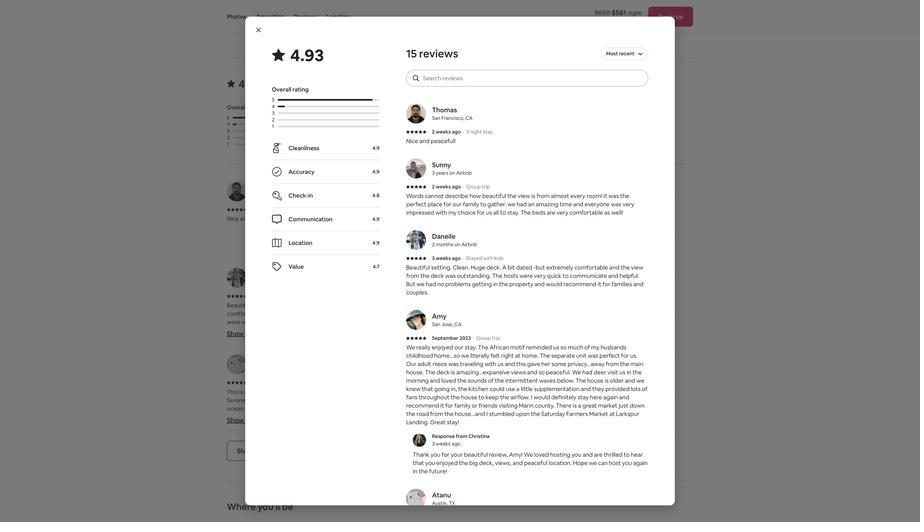 Task type: describe. For each thing, give the bounding box(es) containing it.
again inside thank you for your beautiful review, amy!  we loved hosting you and are thrilled to hear that you enjoyed the big deck, views, and peaceful location.  hope we can host you again in the future!
[[634, 460, 648, 468]]

deck,
[[479, 460, 494, 468]]

show for and
[[464, 330, 481, 338]]

1 vertical spatial every
[[628, 215, 643, 223]]

husbands for we really enjoyed our stay.  the african motif reminded us so much of my husbands childhood home...so we literally felt right at home.  the separate unit was perfect for us. our adult niece was traveling with us and this gave her some privacy...away from the main house.  the deck is amazing...expansive views and so peaceful.  we had deer visit us in the morning and loved the sounds of the intermittent waves below.  the house is older and we knew that going in, the kitchen could use a little supplementation and they provided lots of fans throughout the house to keep the airflow.  i would definitely stay here again and recommend it for family or friends visiting marin county.  there is a great market just down the road from the house...and i stumbled upon the saturday farmers market at larkspur landing.  great stay!
[[601, 344, 627, 352]]

are inside words cannot describe how beautiful the view is from almost every room! it was the perfect place for our family to gather. we had an amazing time and everyone was very impressed with my choice for us all to stay. the beds are very comfortable as well!
[[547, 209, 556, 217]]

more for amazing
[[482, 243, 499, 252]]

time inside 4.93 dialog
[[560, 201, 573, 208]]

4.8 inside "check-in 4.8"
[[440, 112, 451, 122]]

all inside 4.93 dialog
[[494, 209, 499, 217]]

where
[[227, 501, 256, 513]]

house. for we really enjoyed our stay.  the african motif reminded us so much of my husbands childhood home...so we literally felt right at home.  the separate unit was perfect for us.  our adult niece was traveling with us and this gave her some privacy...away from the main house.  the deck is amazing...expansive views and so peaceful.  we had deer visit us in the morning and loved the sounds of the intermittent waves below.  the house is older and we knew that going in, the kitchen could use a little supplementation and they provided lots of fans throughout the house to keep the airflow.  i would definitely stay here again and recommend it for family or friends visiting marin county.  there is a great market just down the road from the house...and i stumbled upon the saturday farmers market at larkspur landing.  great stay!
[[604, 327, 621, 335]]

place.
[[278, 389, 294, 396]]

can
[[599, 460, 608, 468]]

quick inside 4.93 dialog
[[548, 273, 562, 280]]

1 horizontal spatial no
[[379, 319, 386, 326]]

airbnb inside faustino 3 years on airbnb
[[514, 366, 529, 373]]

· 2 weeks ago · group trip for ·
[[429, 184, 490, 190]]

1 vertical spatial place
[[529, 224, 544, 231]]

simply,
[[227, 414, 245, 421]]

privacy...away for we really enjoyed our stay.  the african motif reminded us so much of my husbands childhood home...so we literally felt right at home.  the separate unit was perfect for us.  our adult niece was traveling with us and this gave her some privacy...away from the main house.  the deck is amazing...expansive views and so peaceful.  we had deer visit us in the morning and loved the sounds of the intermittent waves below.  the house is older and we knew that going in, the kitchen could use a little supplementation and they provided lots of fans throughout the house to keep the airflow.  i would definitely stay here again and recommend it for family or friends visiting marin county.  there is a great market just down the road from the house...and i stumbled upon the saturday farmers market at larkspur landing.  great stay!
[[527, 327, 564, 335]]

,
[[315, 414, 316, 421]]

hosts inside 4.93 dialog
[[504, 273, 519, 280]]

2 inside "daneile 2 months on airbnb"
[[432, 242, 435, 248]]

in inside this is a wonderful place. it is better than what you see in the pictures. serene, peaceful, private, spacious with spectacular views of the ocean.  christina is a great host, always responsive. it has been done up simply, and elegantly - no clutter , and that adds to the spaciousness and peacefulness. my wife, daughter, son and i had a great experience. we will love to be back again.
[[374, 389, 378, 396]]

loved inside thank you for your beautiful review, amy!  we loved hosting you and are thrilled to hear that you enjoyed the big deck, views, and peaceful location.  hope we can host you again in the future!
[[535, 452, 549, 459]]

review,
[[490, 452, 508, 459]]

check- for check-in 4.8
[[440, 104, 460, 111]]

0 horizontal spatial well!
[[582, 240, 594, 248]]

5 for 4.93
[[272, 97, 275, 103]]

setting. inside list
[[252, 302, 272, 310]]

our for we really enjoyed our stay.  the african motif reminded us so much of my husbands childhood home...so we literally felt right at home.  the separate unit was perfect for us. our adult niece was traveling with us and this gave her some privacy...away from the main house.  the deck is amazing...expansive views and so peaceful.  we had deer visit us in the morning and loved the sounds of the intermittent waves below.  the house is older and we knew that going in, the kitchen could use a little supplementation and they provided lots of fans throughout the house to keep the airflow.  i would definitely stay here again and recommend it for family or friends visiting marin county.  there is a great market just down the road from the house...and i stumbled upon the saturday farmers market at larkspur landing.  great stay!
[[407, 361, 417, 368]]

31
[[372, 3, 377, 11]]

amy image for top amy icon
[[464, 268, 484, 288]]

husbands for we really enjoyed our stay.  the african motif reminded us so much of my husbands childhood home...so we literally felt right at home.  the separate unit was perfect for us.  our adult niece was traveling with us and this gave her some privacy...away from the main house.  the deck is amazing...expansive views and so peaceful.  we had deer visit us in the morning and loved the sounds of the intermittent waves below.  the house is older and we knew that going in, the kitchen could use a little supplementation and they provided lots of fans throughout the house to keep the airflow.  i would definitely stay here again and recommend it for family or friends visiting marin county.  there is a great market just down the road from the house...and i stumbled upon the saturday farmers market at larkspur landing.  great stay!
[[473, 310, 499, 318]]

$650
[[595, 8, 611, 17]]

flexible.
[[480, 430, 501, 438]]

with inside this is a wonderful place. it is better than what you see in the pictures. serene, peaceful, private, spacious with spectacular views of the ocean.  christina is a great host, always responsive. it has been done up simply, and elegantly - no clutter , and that adds to the spaciousness and peacefulness. my wife, daughter, son and i had a great experience. we will love to be back again.
[[321, 397, 332, 405]]

upon for we really enjoyed our stay.  the african motif reminded us so much of my husbands childhood home...so we literally felt right at home.  the separate unit was perfect for us.  our adult niece was traveling with us and this gave her some privacy...away from the main house.  the deck is amazing...expansive views and so peaceful.  we had deer visit us in the morning and loved the sounds of the intermittent waves below.  the house is older and we knew that going in, the kitchen could use a little supplementation and they provided lots of fans throughout the house to keep the airflow.  i would definitely stay here again and recommend it for family or friends visiting marin county.  there is a great market just down the road from the house...and i stumbled upon the saturday farmers market at larkspur landing.  great stay!
[[590, 385, 604, 393]]

problems inside 4.93 dialog
[[446, 281, 471, 288]]

amenities
[[256, 13, 284, 20]]

her for we really enjoyed our stay.  the african motif reminded us so much of my husbands childhood home...so we literally felt right at home.  the separate unit was perfect for us.  our adult niece was traveling with us and this gave her some privacy...away from the main house.  the deck is amazing...expansive views and so peaceful.  we had deer visit us in the morning and loved the sounds of the intermittent waves below.  the house is older and we knew that going in, the kitchen could use a little supplementation and they provided lots of fans throughout the house to keep the airflow.  i would definitely stay here again and recommend it for family or friends visiting marin county.  there is a great market just down the road from the house...and i stumbled upon the saturday farmers market at larkspur landing.  great stay!
[[500, 327, 509, 335]]

san up 2 weeks ago · 3 night stay
[[253, 193, 261, 199]]

clutter
[[296, 414, 313, 421]]

provided for we really enjoyed our stay.  the african motif reminded us so much of my husbands childhood home...so we literally felt right at home.  the separate unit was perfect for us. our adult niece was traveling with us and this gave her some privacy...away from the main house.  the deck is amazing...expansive views and so peaceful.  we had deer visit us in the morning and loved the sounds of the intermittent waves below.  the house is older and we knew that going in, the kitchen could use a little supplementation and they provided lots of fans throughout the house to keep the airflow.  i would definitely stay here again and recommend it for family or friends visiting marin county.  there is a great market just down the road from the house...and i stumbled upon the saturday farmers market at larkspur landing.  great stay!
[[606, 386, 630, 393]]

1 vertical spatial families
[[367, 327, 387, 335]]

better
[[305, 389, 322, 396]]

would inside we really enjoyed our stay.  the african motif reminded us so much of my husbands childhood home...so we literally felt right at home.  the separate unit was perfect for us.  our adult niece was traveling with us and this gave her some privacy...away from the main house.  the deck is amazing...expansive views and so peaceful.  we had deer visit us in the morning and loved the sounds of the intermittent waves below.  the house is older and we knew that going in, the kitchen could use a little supplementation and they provided lots of fans throughout the house to keep the airflow.  i would definitely stay here again and recommend it for family or friends visiting marin county.  there is a great market just down the road from the house...and i stumbled upon the saturday farmers market at larkspur landing.  great stay!
[[519, 369, 535, 376]]

years inside 4.93 dialog
[[436, 170, 449, 176]]

plus
[[495, 422, 506, 430]]

views,
[[495, 460, 512, 468]]

seating
[[590, 405, 610, 413]]

responsive.
[[331, 405, 361, 413]]

location,
[[562, 397, 585, 405]]

see inside the you need only to look at the pictures to see what a beautiful view awaits you at this lovely home. great location, tons of space, wonderful decks, beautiful well stocked kitchen, excellent seating areas. it was perfect for a multi-generational trip celebrating some important milestones. plus our hosts were terrific- great communication and super flexible. we hope to return again.
[[569, 389, 579, 396]]

are inside thank you for your beautiful review, amy!  we loved hosting you and are thrilled to hear that you enjoyed the big deck, views, and peaceful location.  hope we can host you again in the future!
[[595, 452, 603, 459]]

amy san jose, ca for top amy icon
[[490, 270, 519, 286]]

super
[[464, 430, 479, 438]]

adult for we really enjoyed our stay.  the african motif reminded us so much of my husbands childhood home...so we literally felt right at home.  the separate unit was perfect for us.  our adult niece was traveling with us and this gave her some privacy...away from the main house.  the deck is amazing...expansive views and so peaceful.  we had deer visit us in the morning and loved the sounds of the intermittent waves below.  the house is older and we knew that going in, the kitchen could use a little supplementation and they provided lots of fans throughout the house to keep the airflow.  i would definitely stay here again and recommend it for family or friends visiting marin county.  there is a great market just down the road from the house...and i stumbled upon the saturday farmers market at larkspur landing.  great stay!
[[563, 319, 576, 326]]

huge inside 4.93 dialog
[[471, 264, 486, 272]]

see inside this is a wonderful place. it is better than what you see in the pictures. serene, peaceful, private, spacious with spectacular views of the ocean.  christina is a great host, always responsive. it has been done up simply, and elegantly - no clutter , and that adds to the spaciousness and peacefulness. my wife, daughter, son and i had a great experience. we will love to be back again.
[[363, 389, 372, 396]]

helpful. inside 4.93 dialog
[[620, 273, 640, 280]]

accuracy 4.9
[[374, 104, 400, 122]]

from inside response from christina 3 weeks ago
[[456, 434, 468, 440]]

overall rating for 4.93 · 15 reviews
[[227, 104, 264, 111]]

4.93 for 4.93
[[290, 44, 324, 66]]

1 vertical spatial beds
[[503, 240, 516, 248]]

we inside words cannot describe how beautiful the view is from almost every room! it was the perfect place for our family to gather. we had an amazing time and everyone was very impressed with my choice for us all to stay. the beds are very comfortable as well!
[[508, 201, 516, 208]]

0 horizontal spatial time
[[488, 232, 500, 240]]

great for we really enjoyed our stay.  the african motif reminded us so much of my husbands childhood home...so we literally felt right at home.  the separate unit was perfect for us. our adult niece was traveling with us and this gave her some privacy...away from the main house.  the deck is amazing...expansive views and so peaceful.  we had deer visit us in the morning and loved the sounds of the intermittent waves below.  the house is older and we knew that going in, the kitchen could use a little supplementation and they provided lots of fans throughout the house to keep the airflow.  i would definitely stay here again and recommend it for family or friends visiting marin county.  there is a great market just down the road from the house...and i stumbled upon the saturday farmers market at larkspur landing.  great stay!
[[431, 419, 446, 427]]

night inside 4.93 dialog
[[471, 129, 482, 135]]

waves for we really enjoyed our stay.  the african motif reminded us so much of my husbands childhood home...so we literally felt right at home.  the separate unit was perfect for us. our adult niece was traveling with us and this gave her some privacy...away from the main house.  the deck is amazing...expansive views and so peaceful.  we had deer visit us in the morning and loved the sounds of the intermittent waves below.  the house is older and we knew that going in, the kitchen could use a little supplementation and they provided lots of fans throughout the house to keep the airflow.  i would definitely stay here again and recommend it for family or friends visiting marin county.  there is a great market just down the road from the house...and i stumbled upon the saturday farmers market at larkspur landing.  great stay!
[[540, 378, 556, 385]]

the inside the you need only to look at the pictures to see what a beautiful view awaits you at this lovely home. great location, tons of space, wonderful decks, beautiful well stocked kitchen, excellent seating areas. it was perfect for a multi-generational trip celebrating some important milestones. plus our hosts were terrific- great communication and super flexible. we hope to return again.
[[529, 389, 538, 396]]

show more button for property
[[227, 330, 262, 338]]

amy!
[[510, 452, 523, 459]]

always
[[311, 405, 329, 413]]

place inside 4.93 dialog
[[428, 201, 443, 208]]

location button
[[327, 0, 351, 33]]

county. for we really enjoyed our stay.  the african motif reminded us so much of my husbands childhood home...so we literally felt right at home.  the separate unit was perfect for us. our adult niece was traveling with us and this gave her some privacy...away from the main house.  the deck is amazing...expansive views and so peaceful.  we had deer visit us in the morning and loved the sounds of the intermittent waves below.  the house is older and we knew that going in, the kitchen could use a little supplementation and they provided lots of fans throughout the house to keep the airflow.  i would definitely stay here again and recommend it for family or friends visiting marin county.  there is a great market just down the road from the house...and i stumbled upon the saturday farmers market at larkspur landing.  great stay!
[[535, 403, 555, 410]]

words cannot describe how beautiful the view is from almost every room! it was the perfect place for our family to gather. we had an amazing time and everyone was very impressed with my choice for us all to stay. the beds are very comfortable as well! inside 4.93 dialog
[[407, 193, 635, 217]]

dated inside 4.93 dialog
[[517, 264, 533, 272]]

with inside we really enjoyed our stay.  the african motif reminded us so much of my husbands childhood home...so we literally felt right at home.  the separate unit was perfect for us.  our adult niece was traveling with us and this gave her some privacy...away from the main house.  the deck is amazing...expansive views and so peaceful.  we had deer visit us in the morning and loved the sounds of the intermittent waves below.  the house is older and we knew that going in, the kitchen could use a little supplementation and they provided lots of fans throughout the house to keep the airflow.  i would definitely stay here again and recommend it for family or friends visiting marin county.  there is a great market just down the road from the house...and i stumbled upon the saturday farmers market at larkspur landing.  great stay!
[[630, 319, 641, 326]]

airflow. for we really enjoyed our stay.  the african motif reminded us so much of my husbands childhood home...so we literally felt right at home.  the separate unit was perfect for us.  our adult niece was traveling with us and this gave her some privacy...away from the main house.  the deck is amazing...expansive views and so peaceful.  we had deer visit us in the morning and loved the sounds of the intermittent waves below.  the house is older and we knew that going in, the kitchen could use a little supplementation and they provided lots of fans throughout the house to keep the airflow.  i would definitely stay here again and recommend it for family or friends visiting marin county.  there is a great market just down the road from the house...and i stumbled upon the saturday farmers market at larkspur landing.  great stay!
[[496, 369, 515, 376]]

in inside thank you for your beautiful review, amy!  we loved hosting you and are thrilled to hear that you enjoyed the big deck, views, and peaceful location.  hope we can host you again in the future!
[[413, 468, 418, 476]]

was inside the you need only to look at the pictures to see what a beautiful view awaits you at this lovely home. great location, tons of space, wonderful decks, beautiful well stocked kitchen, excellent seating areas. it was perfect for a multi-generational trip celebrating some important milestones. plus our hosts were terrific- great communication and super flexible. we hope to return again.
[[633, 405, 644, 413]]

0 horizontal spatial but
[[348, 319, 357, 326]]

that inside this is a wonderful place. it is better than what you see in the pictures. serene, peaceful, private, spacious with spectacular views of the ocean.  christina is a great host, always responsive. it has been done up simply, and elegantly - no clutter , and that adds to the spaciousness and peacefulness. my wife, daughter, son and i had a great experience. we will love to be back again.
[[329, 414, 340, 421]]

as inside words cannot describe how beautiful the view is from almost every room! it was the perfect place for our family to gather. we had an amazing time and everyone was very impressed with my choice for us all to stay. the beds are very comfortable as well!
[[605, 209, 611, 217]]

amazing...expansive for we really enjoyed our stay.  the african motif reminded us so much of my husbands childhood home...so we literally felt right at home.  the separate unit was perfect for us.  our adult niece was traveling with us and this gave her some privacy...away from the main house.  the deck is amazing...expansive views and so peaceful.  we had deer visit us in the morning and loved the sounds of the intermittent waves below.  the house is older and we knew that going in, the kitchen could use a little supplementation and they provided lots of fans throughout the house to keep the airflow.  i would definitely stay here again and recommend it for family or friends visiting marin county.  there is a great market just down the road from the house...and i stumbled upon the saturday farmers market at larkspur landing.  great stay!
[[464, 335, 517, 343]]

show for property
[[227, 330, 244, 338]]

words inside 4.93 dialog
[[407, 193, 424, 200]]

cannot inside 4.93 dialog
[[425, 193, 444, 200]]

generational
[[515, 414, 548, 421]]

how inside words cannot describe how beautiful the view is from almost every room! it was the perfect place for our family to gather. we had an amazing time and everyone was very impressed with my choice for us all to stay. the beds are very comfortable as well!
[[470, 193, 481, 200]]

deck. inside list
[[307, 302, 322, 310]]

down for we really enjoyed our stay.  the african motif reminded us so much of my husbands childhood home...so we literally felt right at home.  the separate unit was perfect for us. our adult niece was traveling with us and this gave her some privacy...away from the main house.  the deck is amazing...expansive views and so peaceful.  we had deer visit us in the morning and loved the sounds of the intermittent waves below.  the house is older and we knew that going in, the kitchen could use a little supplementation and they provided lots of fans throughout the house to keep the airflow.  i would definitely stay here again and recommend it for family or friends visiting marin county.  there is a great market just down the road from the house...and i stumbled upon the saturday farmers market at larkspur landing.  great stay!
[[630, 403, 645, 410]]

1 horizontal spatial be
[[282, 501, 293, 513]]

amenities button
[[256, 0, 284, 33]]

big
[[470, 460, 478, 468]]

tx
[[449, 501, 455, 507]]

we inside the you need only to look at the pictures to see what a beautiful view awaits you at this lovely home. great location, tons of space, wonderful decks, beautiful well stocked kitchen, excellent seating areas. it was perfect for a multi-generational trip celebrating some important milestones. plus our hosts were terrific- great communication and super flexible. we hope to return again.
[[464, 439, 473, 446]]

kitchen,
[[542, 405, 564, 413]]

communicate inside 4.93 dialog
[[570, 273, 607, 280]]

space,
[[607, 397, 624, 405]]

check- for check-in
[[289, 192, 308, 200]]

austin,
[[432, 501, 448, 507]]

reserve
[[659, 12, 684, 21]]

with inside we really enjoyed our stay.  the african motif reminded us so much of my husbands childhood home...so we literally felt right at home.  the separate unit was perfect for us. our adult niece was traveling with us and this gave her some privacy...away from the main house.  the deck is amazing...expansive views and so peaceful.  we had deer visit us in the morning and loved the sounds of the intermittent waves below.  the house is older and we knew that going in, the kitchen could use a little supplementation and they provided lots of fans throughout the house to keep the airflow.  i would definitely stay here again and recommend it for family or friends visiting marin county.  there is a great market just down the road from the house...and i stumbled upon the saturday farmers market at larkspur landing.  great stay!
[[485, 361, 497, 368]]

we inside this is a wonderful place. it is better than what you see in the pictures. serene, peaceful, private, spacious with spectacular views of the ocean.  christina is a great host, always responsive. it has been done up simply, and elegantly - no clutter , and that adds to the spaciousness and peacefulness. my wife, daughter, son and i had a great experience. we will love to be back again.
[[227, 430, 236, 438]]

· september 2023 · group trip
[[429, 335, 501, 342]]

you'll
[[258, 501, 280, 513]]

literally for we really enjoyed our stay.  the african motif reminded us so much of my husbands childhood home...so we literally felt right at home.  the separate unit was perfect for us. our adult niece was traveling with us and this gave her some privacy...away from the main house.  the deck is amazing...expansive views and so peaceful.  we had deer visit us in the morning and loved the sounds of the intermittent waves below.  the house is older and we knew that going in, the kitchen could use a little supplementation and they provided lots of fans throughout the house to keep the airflow.  i would definitely stay here again and recommend it for family or friends visiting marin county.  there is a great market just down the road from the house...and i stumbled upon the saturday farmers market at larkspur landing.  great stay!
[[471, 353, 490, 360]]

1 vertical spatial describe
[[503, 215, 526, 223]]

only
[[490, 389, 501, 396]]

hear
[[631, 452, 644, 459]]

1 horizontal spatial it
[[362, 405, 366, 413]]

jose, inside 4.93 dialog
[[442, 322, 454, 328]]

we really enjoyed our stay.  the african motif reminded us so much of my husbands childhood home...so we literally felt right at home.  the separate unit was perfect for us.  our adult niece was traveling with us and this gave her some privacy...away from the main house.  the deck is amazing...expansive views and so peaceful.  we had deer visit us in the morning and loved the sounds of the intermittent waves below.  the house is older and we knew that going in, the kitchen could use a little supplementation and they provided lots of fans throughout the house to keep the airflow.  i would definitely stay here again and recommend it for family or friends visiting marin county.  there is a great market just down the road from the house...and i stumbled upon the saturday farmers market at larkspur landing.  great stay!
[[464, 302, 654, 401]]

but inside 4.93 dialog
[[407, 281, 416, 288]]

much for we really enjoyed our stay.  the african motif reminded us so much of my husbands childhood home...so we literally felt right at home.  the separate unit was perfect for us. our adult niece was traveling with us and this gave her some privacy...away from the main house.  the deck is amazing...expansive views and so peaceful.  we had deer visit us in the morning and loved the sounds of the intermittent waves below.  the house is older and we knew that going in, the kitchen could use a little supplementation and they provided lots of fans throughout the house to keep the airflow.  i would definitely stay here again and recommend it for family or friends visiting marin county.  there is a great market just down the road from the house...and i stumbled upon the saturday farmers market at larkspur landing.  great stay!
[[568, 344, 584, 352]]

future!
[[429, 468, 447, 476]]

overall rating for 4.93
[[272, 86, 309, 93]]

no inside this is a wonderful place. it is better than what you see in the pictures. serene, peaceful, private, spacious with spectacular views of the ocean.  christina is a great host, always responsive. it has been done up simply, and elegantly - no clutter , and that adds to the spaciousness and peacefulness. my wife, daughter, son and i had a great experience. we will love to be back again.
[[287, 414, 294, 421]]

0 vertical spatial jose,
[[499, 280, 511, 286]]

this is a wonderful place. it is better than what you see in the pictures. serene, peaceful, private, spacious with spectacular views of the ocean.  christina is a great host, always responsive. it has been done up simply, and elegantly - no clutter , and that adds to the spaciousness and peacefulness. my wife, daughter, son and i had a great experience. we will love to be back again.
[[227, 389, 415, 438]]

beautiful inside words cannot describe how beautiful the view is from almost every room! it was the perfect place for our family to gather. we had an amazing time and everyone was very impressed with my choice for us all to stay. the beds are very comfortable as well!
[[483, 193, 507, 200]]

0 horizontal spatial it
[[295, 389, 299, 396]]

atanu
[[432, 491, 451, 500]]

photos button
[[227, 0, 246, 33]]

upon for we really enjoyed our stay.  the african motif reminded us so much of my husbands childhood home...so we literally felt right at home.  the separate unit was perfect for us. our adult niece was traveling with us and this gave her some privacy...away from the main house.  the deck is amazing...expansive views and so peaceful.  we had deer visit us in the morning and loved the sounds of the intermittent waves below.  the house is older and we knew that going in, the kitchen could use a little supplementation and they provided lots of fans throughout the house to keep the airflow.  i would definitely stay here again and recommend it for family or friends visiting marin county.  there is a great market just down the road from the house...and i stumbled upon the saturday farmers market at larkspur landing.  great stay!
[[516, 411, 530, 418]]

waves for we really enjoyed our stay.  the african motif reminded us so much of my husbands childhood home...so we literally felt right at home.  the separate unit was perfect for us.  our adult niece was traveling with us and this gave her some privacy...away from the main house.  the deck is amazing...expansive views and so peaceful.  we had deer visit us in the morning and loved the sounds of the intermittent waves below.  the house is older and we knew that going in, the kitchen could use a little supplementation and they provided lots of fans throughout the house to keep the airflow.  i would definitely stay here again and recommend it for family or friends visiting marin county.  there is a great market just down the road from the house...and i stumbled upon the saturday farmers market at larkspur landing.  great stay!
[[597, 344, 613, 351]]

provided for we really enjoyed our stay.  the african motif reminded us so much of my husbands childhood home...so we literally felt right at home.  the separate unit was perfect for us.  our adult niece was traveling with us and this gave her some privacy...away from the main house.  the deck is amazing...expansive views and so peaceful.  we had deer visit us in the morning and loved the sounds of the intermittent waves below.  the house is older and we knew that going in, the kitchen could use a little supplementation and they provided lots of fans throughout the house to keep the airflow.  i would definitely stay here again and recommend it for family or friends visiting marin county.  there is a great market just down the road from the house...and i stumbled upon the saturday farmers market at larkspur landing.  great stay!
[[535, 360, 559, 368]]

you
[[464, 389, 474, 396]]

hope
[[474, 439, 488, 446]]

31 button
[[365, 0, 384, 16]]

show inside button
[[237, 447, 254, 456]]

house...and for we really enjoyed our stay.  the african motif reminded us so much of my husbands childhood home...so we literally felt right at home.  the separate unit was perfect for us.  our adult niece was traveling with us and this gave her some privacy...away from the main house.  the deck is amazing...expansive views and so peaceful.  we had deer visit us in the morning and loved the sounds of the intermittent waves below.  the house is older and we knew that going in, the kitchen could use a little supplementation and they provided lots of fans throughout the house to keep the airflow.  i would definitely stay here again and recommend it for family or friends visiting marin county.  there is a great market just down the road from the house...and i stumbled upon the saturday farmers market at larkspur landing.  great stay!
[[529, 385, 559, 393]]

pictures.
[[390, 389, 413, 396]]

0 horizontal spatial quick
[[255, 319, 269, 326]]

for inside the you need only to look at the pictures to see what a beautiful view awaits you at this lovely home. great location, tons of space, wonderful decks, beautiful well stocked kitchen, excellent seating areas. it was perfect for a multi-generational trip celebrating some important milestones. plus our hosts were terrific- great communication and super flexible. we hope to return again.
[[485, 414, 493, 421]]

getting inside 4.93 dialog
[[472, 281, 492, 288]]

perfect inside the you need only to look at the pictures to see what a beautiful view awaits you at this lovely home. great location, tons of space, wonderful decks, beautiful well stocked kitchen, excellent seating areas. it was perfect for a multi-generational trip celebrating some important milestones. plus our hosts were terrific- great communication and super flexible. we hope to return again.
[[464, 414, 484, 421]]

show more for all
[[464, 243, 499, 252]]

1 horizontal spatial -
[[355, 302, 357, 310]]

what inside this is a wonderful place. it is better than what you see in the pictures. serene, peaceful, private, spacious with spectacular views of the ocean.  christina is a great host, always responsive. it has been done up simply, and elegantly - no clutter , and that adds to the spaciousness and peacefulness. my wife, daughter, son and i had a great experience. we will love to be back again.
[[337, 389, 351, 396]]

daughter,
[[300, 422, 326, 430]]

knew for we really enjoyed our stay.  the african motif reminded us so much of my husbands childhood home...so we literally felt right at home.  the separate unit was perfect for us. our adult niece was traveling with us and this gave her some privacy...away from the main house.  the deck is amazing...expansive views and so peaceful.  we had deer visit us in the morning and loved the sounds of the intermittent waves below.  the house is older and we knew that going in, the kitchen could use a little supplementation and they provided lots of fans throughout the house to keep the airflow.  i would definitely stay here again and recommend it for family or friends visiting marin county.  there is a great market just down the road from the house...and i stumbled upon the saturday farmers market at larkspur landing.  great stay!
[[407, 386, 421, 393]]

0 horizontal spatial but
[[357, 302, 366, 310]]

son
[[327, 422, 336, 430]]

where you'll be
[[227, 501, 293, 513]]

us inside words cannot describe how beautiful the view is from almost every room! it was the perfect place for our family to gather. we had an amazing time and everyone was very impressed with my choice for us all to stay. the beds are very comfortable as well!
[[486, 209, 492, 217]]

pictures
[[539, 389, 561, 396]]

milestones.
[[464, 422, 494, 430]]

san down kids
[[490, 280, 498, 286]]

1 vertical spatial clean.
[[274, 302, 290, 310]]

location.
[[549, 460, 572, 468]]

· 3 weeks ago · stayed with kids
[[429, 255, 504, 262]]

perfect inside we really enjoyed our stay.  the african motif reminded us so much of my husbands childhood home...so we literally felt right at home.  the separate unit was perfect for us. our adult niece was traveling with us and this gave her some privacy...away from the main house.  the deck is amazing...expansive views and so peaceful.  we had deer visit us in the morning and loved the sounds of the intermittent waves below.  the house is older and we knew that going in, the kitchen could use a little supplementation and they provided lots of fans throughout the house to keep the airflow.  i would definitely stay here again and recommend it for family or friends visiting marin county.  there is a great market just down the road from the house...and i stumbled upon the saturday farmers market at larkspur landing.  great stay!
[[600, 353, 620, 360]]

value
[[289, 263, 304, 271]]

francisco, for ·
[[442, 115, 465, 121]]

great down private,
[[281, 405, 296, 413]]

peaceful. for we really enjoyed our stay.  the african motif reminded us so much of my husbands childhood home...so we literally felt right at home.  the separate unit was perfect for us. our adult niece was traveling with us and this gave her some privacy...away from the main house.  the deck is amazing...expansive views and so peaceful.  we had deer visit us in the morning and loved the sounds of the intermittent waves below.  the house is older and we knew that going in, the kitchen could use a little supplementation and they provided lots of fans throughout the house to keep the airflow.  i would definitely stay here again and recommend it for family or friends visiting marin county.  there is a great market just down the road from the house...and i stumbled upon the saturday farmers market at larkspur landing.  great stay!
[[547, 369, 571, 377]]

an inside 4.93 dialog
[[529, 201, 535, 208]]

4.9 for accuracy
[[373, 169, 380, 175]]

4.9 inside cleanliness 4.9
[[308, 112, 319, 122]]

atanu austin, tx
[[432, 491, 455, 507]]

0 horizontal spatial communicate
[[277, 319, 314, 326]]

below. for we really enjoyed our stay.  the african motif reminded us so much of my husbands childhood home...so we literally felt right at home.  the separate unit was perfect for us. our adult niece was traveling with us and this gave her some privacy...away from the main house.  the deck is amazing...expansive views and so peaceful.  we had deer visit us in the morning and loved the sounds of the intermittent waves below.  the house is older and we knew that going in, the kitchen could use a little supplementation and they provided lots of fans throughout the house to keep the airflow.  i would definitely stay here again and recommend it for family or friends visiting marin county.  there is a great market just down the road from the house...and i stumbled upon the saturday farmers market at larkspur landing.  great stay!
[[558, 378, 575, 385]]

our inside we really enjoyed our stay.  the african motif reminded us so much of my husbands childhood home...so we literally felt right at home.  the separate unit was perfect for us. our adult niece was traveling with us and this gave her some privacy...away from the main house.  the deck is amazing...expansive views and so peaceful.  we had deer visit us in the morning and loved the sounds of the intermittent waves below.  the house is older and we knew that going in, the kitchen could use a little supplementation and they provided lots of fans throughout the house to keep the airflow.  i would definitely stay here again and recommend it for family or friends visiting marin county.  there is a great market just down the road from the house...and i stumbled upon the saturday farmers market at larkspur landing.  great stay!
[[455, 344, 464, 352]]

great down has
[[368, 422, 382, 430]]

sounds for we really enjoyed our stay.  the african motif reminded us so much of my husbands childhood home...so we literally felt right at home.  the separate unit was perfect for us. our adult niece was traveling with us and this gave her some privacy...away from the main house.  the deck is amazing...expansive views and so peaceful.  we had deer visit us in the morning and loved the sounds of the intermittent waves below.  the house is older and we knew that going in, the kitchen could use a little supplementation and they provided lots of fans throughout the house to keep the airflow.  i would definitely stay here again and recommend it for family or friends visiting marin county.  there is a great market just down the road from the house...and i stumbled upon the saturday farmers market at larkspur landing.  great stay!
[[468, 378, 487, 385]]

cleanliness 4.9
[[308, 104, 339, 122]]

are inside list
[[517, 240, 526, 248]]

0 horizontal spatial dated
[[337, 302, 353, 310]]

show for all
[[464, 243, 481, 252]]

on inside "daneile 2 months on airbnb"
[[455, 242, 461, 248]]

return
[[496, 439, 513, 446]]

areas.
[[611, 405, 627, 413]]

september
[[432, 335, 459, 342]]

but inside 4.93 dialog
[[536, 264, 545, 272]]

1 vertical spatial a
[[323, 302, 327, 310]]

her for we really enjoyed our stay.  the african motif reminded us so much of my husbands childhood home...so we literally felt right at home.  the separate unit was perfect for us. our adult niece was traveling with us and this gave her some privacy...away from the main house.  the deck is amazing...expansive views and so peaceful.  we had deer visit us in the morning and loved the sounds of the intermittent waves below.  the house is older and we knew that going in, the kitchen could use a little supplementation and they provided lots of fans throughout the house to keep the airflow.  i would definitely stay here again and recommend it for family or friends visiting marin county.  there is a great market just down the road from the house...and i stumbled upon the saturday farmers market at larkspur landing.  great stay!
[[542, 361, 551, 368]]

years for you need only to look at the pictures to see what a beautiful view awaits you at this lovely home. great location, tons of space, wonderful decks, beautiful well stocked kitchen, excellent seating areas. it was perfect for a multi-generational trip celebrating some important milestones. plus our hosts were terrific- great communication and super flexible.
[[494, 366, 506, 373]]

beautiful inside 4.93 dialog
[[407, 264, 430, 272]]

african for we really enjoyed our stay.  the african motif reminded us so much of my husbands childhood home...so we literally felt right at home.  the separate unit was perfect for us.  our adult niece was traveling with us and this gave her some privacy...away from the main house.  the deck is amazing...expansive views and so peaceful.  we had deer visit us in the morning and loved the sounds of the intermittent waves below.  the house is older and we knew that going in, the kitchen could use a little supplementation and they provided lots of fans throughout the house to keep the airflow.  i would definitely stay here again and recommend it for family or friends visiting marin county.  there is a great market just down the road from the house...and i stumbled upon the saturday farmers market at larkspur landing.  great stay!
[[547, 302, 567, 310]]

older for we really enjoyed our stay.  the african motif reminded us so much of my husbands childhood home...so we literally felt right at home.  the separate unit was perfect for us.  our adult niece was traveling with us and this gave her some privacy...away from the main house.  the deck is amazing...expansive views and so peaceful.  we had deer visit us in the morning and loved the sounds of the intermittent waves below.  the house is older and we knew that going in, the kitchen could use a little supplementation and they provided lots of fans throughout the house to keep the airflow.  i would definitely stay here again and recommend it for family or friends visiting marin county.  there is a great market just down the road from the house...and i stumbled upon the saturday farmers market at larkspur landing.  great stay!
[[486, 352, 500, 360]]

1 horizontal spatial an
[[630, 224, 636, 231]]

1 vertical spatial getting
[[227, 327, 247, 335]]

supplementation for we really enjoyed our stay.  the african motif reminded us so much of my husbands childhood home...so we literally felt right at home.  the separate unit was perfect for us. our adult niece was traveling with us and this gave her some privacy...away from the main house.  the deck is amazing...expansive views and so peaceful.  we had deer visit us in the morning and loved the sounds of the intermittent waves below.  the house is older and we knew that going in, the kitchen could use a little supplementation and they provided lots of fans throughout the house to keep the airflow.  i would definitely stay here again and recommend it for family or friends visiting marin county.  there is a great market just down the road from the house...and i stumbled upon the saturday farmers market at larkspur landing.  great stay!
[[534, 386, 580, 393]]

morning for we really enjoyed our stay.  the african motif reminded us so much of my husbands childhood home...so we literally felt right at home.  the separate unit was perfect for us.  our adult niece was traveling with us and this gave her some privacy...away from the main house.  the deck is amazing...expansive views and so peaceful.  we had deer visit us in the morning and loved the sounds of the intermittent waves below.  the house is older and we knew that going in, the kitchen could use a little supplementation and they provided lots of fans throughout the house to keep the airflow.  i would definitely stay here again and recommend it for family or friends visiting marin county.  there is a great market just down the road from the house...and i stumbled upon the saturday farmers market at larkspur landing.  great stay!
[[464, 344, 486, 351]]

almost inside list
[[609, 215, 627, 223]]

loved for we really enjoyed our stay.  the african motif reminded us so much of my husbands childhood home...so we literally felt right at home.  the separate unit was perfect for us. our adult niece was traveling with us and this gave her some privacy...away from the main house.  the deck is amazing...expansive views and so peaceful.  we had deer visit us in the morning and loved the sounds of the intermittent waves below.  the house is older and we knew that going in, the kitchen could use a little supplementation and they provided lots of fans throughout the house to keep the airflow.  i would definitely stay here again and recommend it for family or friends visiting marin county.  there is a great market just down the road from the house...and i stumbled upon the saturday farmers market at larkspur landing.  great stay!
[[442, 378, 456, 385]]

sunny for ·
[[432, 161, 451, 169]]

below. for we really enjoyed our stay.  the african motif reminded us so much of my husbands childhood home...so we literally felt right at home.  the separate unit was perfect for us.  our adult niece was traveling with us and this gave her some privacy...away from the main house.  the deck is amazing...expansive views and so peaceful.  we had deer visit us in the morning and loved the sounds of the intermittent waves below.  the house is older and we knew that going in, the kitchen could use a little supplementation and they provided lots of fans throughout the house to keep the airflow.  i would definitely stay here again and recommend it for family or friends visiting marin county.  there is a great market just down the road from the house...and i stumbled upon the saturday farmers market at larkspur landing.  great stay!
[[615, 344, 632, 351]]

knew for we really enjoyed our stay.  the african motif reminded us so much of my husbands childhood home...so we literally felt right at home.  the separate unit was perfect for us.  our adult niece was traveling with us and this gave her some privacy...away from the main house.  the deck is amazing...expansive views and so peaceful.  we had deer visit us in the morning and loved the sounds of the intermittent waves below.  the house is older and we knew that going in, the kitchen could use a little supplementation and they provided lots of fans throughout the house to keep the airflow.  i would definitely stay here again and recommend it for family or friends visiting marin county.  there is a great market just down the road from the house...and i stumbled upon the saturday farmers market at larkspur landing.  great stay!
[[522, 352, 537, 360]]

enjoyed inside thank you for your beautiful review, amy!  we loved hosting you and are thrilled to hear that you enjoyed the big deck, views, and peaceful location.  hope we can host you again in the future!
[[437, 460, 458, 468]]

1 horizontal spatial words
[[464, 215, 481, 223]]

morning for we really enjoyed our stay.  the african motif reminded us so much of my husbands childhood home...so we literally felt right at home.  the separate unit was perfect for us. our adult niece was traveling with us and this gave her some privacy...away from the main house.  the deck is amazing...expansive views and so peaceful.  we had deer visit us in the morning and loved the sounds of the intermittent waves below.  the house is older and we knew that going in, the kitchen could use a little supplementation and they provided lots of fans throughout the house to keep the airflow.  i would definitely stay here again and recommend it for family or friends visiting marin county.  there is a great market just down the road from the house...and i stumbled upon the saturday farmers market at larkspur landing.  great stay!
[[407, 378, 429, 385]]

main for we really enjoyed our stay.  the african motif reminded us so much of my husbands childhood home...so we literally felt right at home.  the separate unit was perfect for us.  our adult niece was traveling with us and this gave her some privacy...away from the main house.  the deck is amazing...expansive views and so peaceful.  we had deer visit us in the morning and loved the sounds of the intermittent waves below.  the house is older and we knew that going in, the kitchen could use a little supplementation and they provided lots of fans throughout the house to keep the airflow.  i would definitely stay here again and recommend it for family or friends visiting marin county.  there is a great market just down the road from the house...and i stumbled upon the saturday farmers market at larkspur landing.  great stay!
[[589, 327, 602, 335]]

than
[[324, 389, 336, 396]]

up
[[408, 405, 415, 413]]

fans for we really enjoyed our stay.  the african motif reminded us so much of my husbands childhood home...so we literally felt right at home.  the separate unit was perfect for us.  our adult niece was traveling with us and this gave her some privacy...away from the main house.  the deck is amazing...expansive views and so peaceful.  we had deer visit us in the morning and loved the sounds of the intermittent waves below.  the house is older and we knew that going in, the kitchen could use a little supplementation and they provided lots of fans throughout the house to keep the airflow.  i would definitely stay here again and recommend it for family or friends visiting marin county.  there is a great market just down the road from the house...and i stumbled upon the saturday farmers market at larkspur landing.  great stay!
[[579, 360, 590, 368]]

stocked
[[519, 405, 541, 413]]

some for we really enjoyed our stay.  the african motif reminded us so much of my husbands childhood home...so we literally felt right at home.  the separate unit was perfect for us. our adult niece was traveling with us and this gave her some privacy...away from the main house.  the deck is amazing...expansive views and so peaceful.  we had deer visit us in the morning and loved the sounds of the intermittent waves below.  the house is older and we knew that going in, the kitchen could use a little supplementation and they provided lots of fans throughout the house to keep the airflow.  i would definitely stay here again and recommend it for family or friends visiting marin county.  there is a great market just down the road from the house...and i stumbled upon the saturday farmers market at larkspur landing.  great stay!
[[552, 361, 567, 368]]

my inside we really enjoyed our stay.  the african motif reminded us so much of my husbands childhood home...so we literally felt right at home.  the separate unit was perfect for us.  our adult niece was traveling with us and this gave her some privacy...away from the main house.  the deck is amazing...expansive views and so peaceful.  we had deer visit us in the morning and loved the sounds of the intermittent waves below.  the house is older and we knew that going in, the kitchen could use a little supplementation and they provided lots of fans throughout the house to keep the airflow.  i would definitely stay here again and recommend it for family or friends visiting marin county.  there is a great market just down the road from the house...and i stumbled upon the saturday farmers market at larkspur landing.  great stay!
[[464, 310, 472, 318]]

in inside we really enjoyed our stay.  the african motif reminded us so much of my husbands childhood home...so we literally felt right at home.  the separate unit was perfect for us.  our adult niece was traveling with us and this gave her some privacy...away from the main house.  the deck is amazing...expansive views and so peaceful.  we had deer visit us in the morning and loved the sounds of the intermittent waves below.  the house is older and we knew that going in, the kitchen could use a little supplementation and they provided lots of fans throughout the house to keep the airflow.  i would definitely stay here again and recommend it for family or friends visiting marin county.  there is a great market just down the road from the house...and i stumbled upon the saturday farmers market at larkspur landing.  great stay!
[[634, 335, 639, 343]]

a inside 4.93 dialog
[[503, 264, 507, 272]]

we inside thank you for your beautiful review, amy!  we loved hosting you and are thrilled to hear that you enjoyed the big deck, views, and peaceful location.  hope we can host you again in the future!
[[525, 452, 533, 459]]

room! inside list
[[464, 224, 479, 231]]

communication
[[585, 422, 627, 430]]

that inside thank you for your beautiful review, amy!  we loved hosting you and are thrilled to hear that you enjoyed the big deck, views, and peaceful location.  hope we can host you again in the future!
[[413, 460, 424, 468]]

adds
[[341, 414, 354, 421]]

us. for we really enjoyed our stay.  the african motif reminded us so much of my husbands childhood home...so we literally felt right at home.  the separate unit was perfect for us. our adult niece was traveling with us and this gave her some privacy...away from the main house.  the deck is amazing...expansive views and so peaceful.  we had deer visit us in the morning and loved the sounds of the intermittent waves below.  the house is older and we knew that going in, the kitchen could use a little supplementation and they provided lots of fans throughout the house to keep the airflow.  i would definitely stay here again and recommend it for family or friends visiting marin county.  there is a great market just down the road from the house...and i stumbled upon the saturday farmers market at larkspur landing.  great stay!
[[631, 353, 638, 360]]

views inside this is a wonderful place. it is better than what you see in the pictures. serene, peaceful, private, spacious with spectacular views of the ocean.  christina is a great host, always responsive. it has been done up simply, and elegantly - no clutter , and that adds to the spaciousness and peacefulness. my wife, daughter, son and i had a great experience. we will love to be back again.
[[366, 397, 381, 405]]

to inside we really enjoyed our stay.  the african motif reminded us so much of my husbands childhood home...so we literally felt right at home.  the separate unit was perfect for us.  our adult niece was traveling with us and this gave her some privacy...away from the main house.  the deck is amazing...expansive views and so peaceful.  we had deer visit us in the morning and loved the sounds of the intermittent waves below.  the house is older and we knew that going in, the kitchen could use a little supplementation and they provided lots of fans throughout the house to keep the airflow.  i would definitely stay here again and recommend it for family or friends visiting marin county.  there is a great market just down the road from the house...and i stumbled upon the saturday farmers market at larkspur landing.  great stay!
[[464, 369, 470, 376]]

elegantly
[[258, 414, 283, 421]]

weeks inside response from christina 3 weeks ago
[[436, 441, 451, 448]]

list containing thomas
[[224, 182, 697, 446]]

cleanliness for cleanliness
[[289, 145, 320, 152]]

celebrating
[[560, 414, 591, 421]]

every inside 4.93 dialog
[[571, 193, 586, 200]]

well
[[508, 405, 518, 413]]

san up · 2 weeks ago · 3 night stay
[[432, 115, 441, 121]]

4.93 · 15 reviews
[[239, 77, 320, 91]]

it inside we really enjoyed our stay.  the african motif reminded us so much of my husbands childhood home...so we literally felt right at home.  the separate unit was perfect for us.  our adult niece was traveling with us and this gave her some privacy...away from the main house.  the deck is amazing...expansive views and so peaceful.  we had deer visit us in the morning and loved the sounds of the intermittent waves below.  the house is older and we knew that going in, the kitchen could use a little supplementation and they provided lots of fans throughout the house to keep the airflow.  i would definitely stay here again and recommend it for family or friends visiting marin county.  there is a great market just down the road from the house...and i stumbled upon the saturday farmers market at larkspur landing.  great stay!
[[650, 369, 654, 376]]

stay inside we really enjoyed our stay.  the african motif reminded us so much of my husbands childhood home...so we literally felt right at home.  the separate unit was perfect for us.  our adult niece was traveling with us and this gave her some privacy...away from the main house.  the deck is amazing...expansive views and so peaceful.  we had deer visit us in the morning and loved the sounds of the intermittent waves below.  the house is older and we knew that going in, the kitchen could use a little supplementation and they provided lots of fans throughout the house to keep the airflow.  i would definitely stay here again and recommend it for family or friends visiting marin county.  there is a great market just down the road from the house...and i stumbled upon the saturday farmers market at larkspur landing.  great stay!
[[563, 369, 574, 376]]

they for we really enjoyed our stay.  the african motif reminded us so much of my husbands childhood home...so we literally felt right at home.  the separate unit was perfect for us. our adult niece was traveling with us and this gave her some privacy...away from the main house.  the deck is amazing...expansive views and so peaceful.  we had deer visit us in the morning and loved the sounds of the intermittent waves below.  the house is older and we knew that going in, the kitchen could use a little supplementation and they provided lots of fans throughout the house to keep the airflow.  i would definitely stay here again and recommend it for family or friends visiting marin county.  there is a great market just down the road from the house...and i stumbled upon the saturday farmers market at larkspur landing.  great stay!
[[593, 386, 605, 393]]

3 inside response from christina 3 weeks ago
[[432, 441, 435, 448]]

spectacular
[[334, 397, 365, 405]]

i up milestones.
[[487, 411, 488, 418]]

night inside $650 $561 night
[[628, 9, 642, 16]]

will
[[237, 430, 246, 438]]

great inside we really enjoyed our stay.  the african motif reminded us so much of my husbands childhood home...so we literally felt right at home.  the separate unit was perfect for us.  our adult niece was traveling with us and this gave her some privacy...away from the main house.  the deck is amazing...expansive views and so peaceful.  we had deer visit us in the morning and loved the sounds of the intermittent waves below.  the house is older and we knew that going in, the kitchen could use a little supplementation and they provided lots of fans throughout the house to keep the airflow.  i would definitely stay here again and recommend it for family or friends visiting marin county.  there is a great market just down the road from the house...and i stumbled upon the saturday farmers market at larkspur landing.  great stay!
[[601, 377, 615, 385]]

1 horizontal spatial choice
[[615, 232, 633, 240]]

market for we really enjoyed our stay.  the african motif reminded us so much of my husbands childhood home...so we literally felt right at home.  the separate unit was perfect for us.  our adult niece was traveling with us and this gave her some privacy...away from the main house.  the deck is amazing...expansive views and so peaceful.  we had deer visit us in the morning and loved the sounds of the intermittent waves below.  the house is older and we knew that going in, the kitchen could use a little supplementation and they provided lots of fans throughout the house to keep the airflow.  i would definitely stay here again and recommend it for family or friends visiting marin county.  there is a great market just down the road from the house...and i stumbled upon the saturday farmers market at larkspur landing.  great stay!
[[487, 394, 506, 401]]

peacefulness.
[[238, 422, 275, 430]]

faustino
[[490, 357, 516, 365]]

check-in
[[289, 192, 313, 200]]

visit for we really enjoyed our stay.  the african motif reminded us so much of my husbands childhood home...so we literally felt right at home.  the separate unit was perfect for us. our adult niece was traveling with us and this gave her some privacy...away from the main house.  the deck is amazing...expansive views and so peaceful.  we had deer visit us in the morning and loved the sounds of the intermittent waves below.  the house is older and we knew that going in, the kitchen could use a little supplementation and they provided lots of fans throughout the house to keep the airflow.  i would definitely stay here again and recommend it for family or friends visiting marin county.  there is a great market just down the road from the house...and i stumbled upon the saturday farmers market at larkspur landing.  great stay!
[[608, 369, 619, 377]]

market for we really enjoyed our stay.  the african motif reminded us so much of my husbands childhood home...so we literally felt right at home.  the separate unit was perfect for us.  our adult niece was traveling with us and this gave her some privacy...away from the main house.  the deck is amazing...expansive views and so peaceful.  we had deer visit us in the morning and loved the sounds of the intermittent waves below.  the house is older and we knew that going in, the kitchen could use a little supplementation and they provided lots of fans throughout the house to keep the airflow.  i would definitely stay here again and recommend it for family or friends visiting marin county.  there is a great market just down the road from the house...and i stumbled upon the saturday farmers market at larkspur landing.  great stay!
[[617, 377, 636, 385]]

us. for we really enjoyed our stay.  the african motif reminded us so much of my husbands childhood home...so we literally felt right at home.  the separate unit was perfect for us.  our adult niece was traveling with us and this gave her some privacy...away from the main house.  the deck is amazing...expansive views and so peaceful.  we had deer visit us in the morning and loved the sounds of the intermittent waves below.  the house is older and we knew that going in, the kitchen could use a little supplementation and they provided lots of fans throughout the house to keep the airflow.  i would definitely stay here again and recommend it for family or friends visiting marin county.  there is a great market just down the road from the house...and i stumbled upon the saturday farmers market at larkspur landing.  great stay!
[[543, 319, 550, 326]]

hosting
[[551, 452, 571, 459]]

motif for we really enjoyed our stay.  the african motif reminded us so much of my husbands childhood home...so we literally felt right at home.  the separate unit was perfect for us. our adult niece was traveling with us and this gave her some privacy...away from the main house.  the deck is amazing...expansive views and so peaceful.  we had deer visit us in the morning and loved the sounds of the intermittent waves below.  the house is older and we knew that going in, the kitchen could use a little supplementation and they provided lots of fans throughout the house to keep the airflow.  i would definitely stay here again and recommend it for family or friends visiting marin county.  there is a great market just down the road from the house...and i stumbled upon the saturday farmers market at larkspur landing.  great stay!
[[511, 344, 525, 352]]

thank
[[413, 452, 430, 459]]

impressed inside list
[[564, 232, 592, 240]]

0 vertical spatial location
[[327, 13, 351, 20]]

2 weeks ago · 3 night stay
[[253, 207, 314, 213]]

host
[[610, 460, 621, 468]]

on inside faustino 3 years on airbnb
[[507, 366, 513, 373]]

this for we really enjoyed our stay.  the african motif reminded us so much of my husbands childhood home...so we literally felt right at home.  the separate unit was perfect for us. our adult niece was traveling with us and this gave her some privacy...away from the main house.  the deck is amazing...expansive views and so peaceful.  we had deer visit us in the morning and loved the sounds of the intermittent waves below.  the house is older and we knew that going in, the kitchen could use a little supplementation and they provided lots of fans throughout the house to keep the airflow.  i would definitely stay here again and recommend it for family or friends visiting marin county.  there is a great market just down the road from the house...and i stumbled upon the saturday farmers market at larkspur landing.  great stay!
[[517, 361, 526, 368]]

private,
[[275, 397, 295, 405]]

childhood for we really enjoyed our stay.  the african motif reminded us so much of my husbands childhood home...so we literally felt right at home.  the separate unit was perfect for us. our adult niece was traveling with us and this gave her some privacy...away from the main house.  the deck is amazing...expansive views and so peaceful.  we had deer visit us in the morning and loved the sounds of the intermittent waves below.  the house is older and we knew that going in, the kitchen could use a little supplementation and they provided lots of fans throughout the house to keep the airflow.  i would definitely stay here again and recommend it for family or friends visiting marin county.  there is a great market just down the road from the house...and i stumbled upon the saturday farmers market at larkspur landing.  great stay!
[[407, 353, 433, 360]]

1 vertical spatial amy image
[[407, 310, 427, 330]]

unit for we really enjoyed our stay.  the african motif reminded us so much of my husbands childhood home...so we literally felt right at home.  the separate unit was perfect for us.  our adult niece was traveling with us and this gave her some privacy...away from the main house.  the deck is amazing...expansive views and so peaceful.  we had deer visit us in the morning and loved the sounds of the intermittent waves below.  the house is older and we knew that going in, the kitchen could use a little supplementation and they provided lots of fans throughout the house to keep the airflow.  i would definitely stay here again and recommend it for family or friends visiting marin county.  there is a great market just down the road from the house...and i stumbled upon the saturday farmers market at larkspur landing.  great stay!
[[489, 319, 499, 326]]

in inside we really enjoyed our stay.  the african motif reminded us so much of my husbands childhood home...so we literally felt right at home.  the separate unit was perfect for us. our adult niece was traveling with us and this gave her some privacy...away from the main house.  the deck is amazing...expansive views and so peaceful.  we had deer visit us in the morning and loved the sounds of the intermittent waves below.  the house is older and we knew that going in, the kitchen could use a little supplementation and they provided lots of fans throughout the house to keep the airflow.  i would definitely stay here again and recommend it for family or friends visiting marin county.  there is a great market just down the road from the house...and i stumbled upon the saturday farmers market at larkspur landing.  great stay!
[[627, 369, 632, 377]]

great inside the you need only to look at the pictures to see what a beautiful view awaits you at this lovely home. great location, tons of space, wonderful decks, beautiful well stocked kitchen, excellent seating areas. it was perfect for a multi-generational trip celebrating some important milestones. plus our hosts were terrific- great communication and super flexible. we hope to return again.
[[546, 397, 561, 405]]

trip inside the you need only to look at the pictures to see what a beautiful view awaits you at this lovely home. great location, tons of space, wonderful decks, beautiful well stocked kitchen, excellent seating areas. it was perfect for a multi-generational trip celebrating some important milestones. plus our hosts were terrific- great communication and super flexible. we hope to return again.
[[550, 414, 559, 421]]

· august 2023 · group trip
[[486, 380, 548, 386]]

more for to
[[246, 330, 262, 338]]

thrilled
[[604, 452, 623, 459]]

reserve button
[[649, 7, 694, 27]]

multi-
[[499, 414, 515, 421]]

really for we really enjoyed our stay.  the african motif reminded us so much of my husbands childhood home...so we literally felt right at home.  the separate unit was perfect for us. our adult niece was traveling with us and this gave her some privacy...away from the main house.  the deck is amazing...expansive views and so peaceful.  we had deer visit us in the morning and loved the sounds of the intermittent waves below.  the house is older and we knew that going in, the kitchen could use a little supplementation and they provided lots of fans throughout the house to keep the airflow.  i would definitely stay here again and recommend it for family or friends visiting marin county.  there is a great market just down the road from the house...and i stumbled upon the saturday farmers market at larkspur landing.  great stay!
[[417, 344, 431, 352]]

you right thank in the left of the page
[[431, 452, 441, 459]]

landing. for we really enjoyed our stay.  the african motif reminded us so much of my husbands childhood home...so we literally felt right at home.  the separate unit was perfect for us. our adult niece was traveling with us and this gave her some privacy...away from the main house.  the deck is amazing...expansive views and so peaceful.  we had deer visit us in the morning and loved the sounds of the intermittent waves below.  the house is older and we knew that going in, the kitchen could use a little supplementation and they provided lots of fans throughout the house to keep the airflow.  i would definitely stay here again and recommend it for family or friends visiting marin county.  there is a great market just down the road from the house...and i stumbled upon the saturday farmers market at larkspur landing.  great stay!
[[407, 419, 429, 427]]

deck inside we really enjoyed our stay.  the african motif reminded us so much of my husbands childhood home...so we literally felt right at home.  the separate unit was perfect for us.  our adult niece was traveling with us and this gave her some privacy...away from the main house.  the deck is amazing...expansive views and so peaceful.  we had deer visit us in the morning and loved the sounds of the intermittent waves below.  the house is older and we knew that going in, the kitchen could use a little supplementation and they provided lots of fans throughout the house to keep the airflow.  i would definitely stay here again and recommend it for family or friends visiting marin county.  there is a great market just down the road from the house...and i stumbled upon the saturday farmers market at larkspur landing.  great stay!
[[634, 327, 647, 335]]

1 vertical spatial cannot
[[483, 215, 501, 223]]

thank you for your beautiful review, amy!  we loved hosting you and are thrilled to hear that you enjoyed the big deck, views, and peaceful location.  hope we can host you again in the future!
[[413, 452, 648, 476]]

wonderful inside this is a wonderful place. it is better than what you see in the pictures. serene, peaceful, private, spacious with spectacular views of the ocean.  christina is a great host, always responsive. it has been done up simply, and elegantly - no clutter , and that adds to the spaciousness and peacefulness. my wife, daughter, son and i had a great experience. we will love to be back again.
[[249, 389, 276, 396]]

i up kitchen, in the right of the page
[[560, 385, 562, 393]]

1 vertical spatial were
[[227, 319, 240, 326]]

sunny for 3 night stay
[[490, 184, 509, 192]]

christina inside this is a wonderful place. it is better than what you see in the pictures. serene, peaceful, private, spacious with spectacular views of the ocean.  christina is a great host, always responsive. it has been done up simply, and elegantly - no clutter , and that adds to the spaciousness and peacefulness. my wife, daughter, son and i had a great experience. we will love to be back again.
[[246, 405, 270, 413]]

your
[[451, 452, 463, 459]]

ocean.
[[227, 405, 245, 413]]

definitely for we really enjoyed our stay.  the african motif reminded us so much of my husbands childhood home...so we literally felt right at home.  the separate unit was perfect for us.  our adult niece was traveling with us and this gave her some privacy...away from the main house.  the deck is amazing...expansive views and so peaceful.  we had deer visit us in the morning and loved the sounds of the intermittent waves below.  the house is older and we knew that going in, the kitchen could use a little supplementation and they provided lots of fans throughout the house to keep the airflow.  i would definitely stay here again and recommend it for family or friends visiting marin county.  there is a great market just down the road from the house...and i stumbled upon the saturday farmers market at larkspur landing.  great stay!
[[537, 369, 562, 376]]

peaceful
[[524, 460, 548, 468]]

nice for 3 night stay
[[227, 215, 239, 223]]

reviews button
[[294, 0, 317, 33]]

faustino 3 years on airbnb
[[490, 357, 529, 373]]

0 horizontal spatial couples.
[[227, 335, 249, 343]]

1 vertical spatial beautiful setting. clean. huge deck. a bit dated -but extremely comfortable and the view from the deck was outstanding.  the hosts were very quick to communicate and helpful. but we had no problems getting in the property and would recommend it for families and couples.
[[227, 302, 413, 343]]

be inside this is a wonderful place. it is better than what you see in the pictures. serene, peaceful, private, spacious with spectacular views of the ocean.  christina is a great host, always responsive. it has been done up simply, and elegantly - no clutter , and that adds to the spaciousness and peacefulness. my wife, daughter, son and i had a great experience. we will love to be back again.
[[266, 430, 273, 438]]

you up hope at the bottom right of page
[[572, 452, 582, 459]]

were inside the you need only to look at the pictures to see what a beautiful view awaits you at this lovely home. great location, tons of space, wonderful decks, beautiful well stocked kitchen, excellent seating areas. it was perfect for a multi-generational trip celebrating some important milestones. plus our hosts were terrific- great communication and super flexible. we hope to return again.
[[533, 422, 547, 430]]

show for simply,
[[227, 416, 244, 425]]

months
[[436, 242, 454, 248]]

need
[[475, 389, 489, 396]]

4.9 for cleanliness
[[373, 145, 380, 151]]

decks,
[[464, 405, 481, 413]]

niece for we really enjoyed our stay.  the african motif reminded us so much of my husbands childhood home...so we literally felt right at home.  the separate unit was perfect for us.  our adult niece was traveling with us and this gave her some privacy...away from the main house.  the deck is amazing...expansive views and so peaceful.  we had deer visit us in the morning and loved the sounds of the intermittent waves below.  the house is older and we knew that going in, the kitchen could use a little supplementation and they provided lots of fans throughout the house to keep the airflow.  i would definitely stay here again and recommend it for family or friends visiting marin county.  there is a great market just down the road from the house...and i stumbled upon the saturday farmers market at larkspur landing.  great stay!
[[578, 319, 592, 326]]

excellent
[[565, 405, 589, 413]]

$650 $561 night
[[595, 8, 642, 17]]

beautiful inside thank you for your beautiful review, amy!  we loved hosting you and are thrilled to hear that you enjoyed the big deck, views, and peaceful location.  hope we can host you again in the future!
[[464, 452, 488, 459]]

0 vertical spatial amy image
[[464, 268, 484, 288]]

august
[[490, 380, 507, 386]]

reviews
[[294, 13, 317, 20]]

problems inside list
[[387, 319, 413, 326]]



Task type: locate. For each thing, give the bounding box(es) containing it.
0 vertical spatial house.
[[604, 327, 621, 335]]

0 horizontal spatial all
[[256, 447, 263, 456]]

what
[[337, 389, 351, 396], [580, 389, 594, 396]]

has
[[367, 405, 376, 413]]

supplementation up august
[[464, 360, 509, 368]]

see up location,
[[569, 389, 579, 396]]

property inside list
[[265, 327, 288, 335]]

atanu image
[[407, 490, 427, 510]]

great down celebrating
[[570, 422, 584, 430]]

kitchen
[[585, 352, 605, 360], [469, 386, 489, 393]]

would inside we really enjoyed our stay.  the african motif reminded us so much of my husbands childhood home...so we literally felt right at home.  the separate unit was perfect for us. our adult niece was traveling with us and this gave her some privacy...away from the main house.  the deck is amazing...expansive views and so peaceful.  we had deer visit us in the morning and loved the sounds of the intermittent waves below.  the house is older and we knew that going in, the kitchen could use a little supplementation and they provided lots of fans throughout the house to keep the airflow.  i would definitely stay here again and recommend it for family or friends visiting marin county.  there is a great market just down the road from the house...and i stumbled upon the saturday farmers market at larkspur landing.  great stay!
[[534, 394, 550, 402]]

farmers inside we really enjoyed our stay.  the african motif reminded us so much of my husbands childhood home...so we literally felt right at home.  the separate unit was perfect for us. our adult niece was traveling with us and this gave her some privacy...away from the main house.  the deck is amazing...expansive views and so peaceful.  we had deer visit us in the morning and loved the sounds of the intermittent waves below.  the house is older and we knew that going in, the kitchen could use a little supplementation and they provided lots of fans throughout the house to keep the airflow.  i would definitely stay here again and recommend it for family or friends visiting marin county.  there is a great market just down the road from the house...and i stumbled upon the saturday farmers market at larkspur landing.  great stay!
[[567, 411, 588, 418]]

again inside we really enjoyed our stay.  the african motif reminded us so much of my husbands childhood home...so we literally felt right at home.  the separate unit was perfect for us. our adult niece was traveling with us and this gave her some privacy...away from the main house.  the deck is amazing...expansive views and so peaceful.  we had deer visit us in the morning and loved the sounds of the intermittent waves below.  the house is older and we knew that going in, the kitchen could use a little supplementation and they provided lots of fans throughout the house to keep the airflow.  i would definitely stay here again and recommend it for family or friends visiting marin county.  there is a great market just down the road from the house...and i stumbled upon the saturday farmers market at larkspur landing.  great stay!
[[604, 394, 618, 402]]

felt inside we really enjoyed our stay.  the african motif reminded us so much of my husbands childhood home...so we literally felt right at home.  the separate unit was perfect for us.  our adult niece was traveling with us and this gave her some privacy...away from the main house.  the deck is amazing...expansive views and so peaceful.  we had deer visit us in the morning and loved the sounds of the intermittent waves below.  the house is older and we knew that going in, the kitchen could use a little supplementation and they provided lots of fans throughout the house to keep the airflow.  i would definitely stay here again and recommend it for family or friends visiting marin county.  there is a great market just down the road from the house...and i stumbled upon the saturday farmers market at larkspur landing.  great stay!
[[585, 310, 594, 318]]

1 vertical spatial deer
[[594, 369, 607, 377]]

daneile inside "daneile 2 months on airbnb"
[[432, 232, 456, 241]]

here for we really enjoyed our stay.  the african motif reminded us so much of my husbands childhood home...so we literally felt right at home.  the separate unit was perfect for us. our adult niece was traveling with us and this gave her some privacy...away from the main house.  the deck is amazing...expansive views and so peaceful.  we had deer visit us in the morning and loved the sounds of the intermittent waves below.  the house is older and we knew that going in, the kitchen could use a little supplementation and they provided lots of fans throughout the house to keep the airflow.  i would definitely stay here again and recommend it for family or friends visiting marin county.  there is a great market just down the road from the house...and i stumbled upon the saturday farmers market at larkspur landing.  great stay!
[[591, 394, 603, 402]]

sunny image
[[407, 159, 427, 179]]

landing. down up
[[407, 419, 429, 427]]

you inside the you need only to look at the pictures to see what a beautiful view awaits you at this lovely home. great location, tons of space, wonderful decks, beautiful well stocked kitchen, excellent seating areas. it was perfect for a multi-generational trip celebrating some important milestones. plus our hosts were terrific- great communication and super flexible. we hope to return again.
[[482, 397, 492, 405]]

1 see from the left
[[363, 389, 372, 396]]

us.
[[543, 319, 550, 326], [631, 353, 638, 360]]

unit for we really enjoyed our stay.  the african motif reminded us so much of my husbands childhood home...so we literally felt right at home.  the separate unit was perfect for us. our adult niece was traveling with us and this gave her some privacy...away from the main house.  the deck is amazing...expansive views and so peaceful.  we had deer visit us in the morning and loved the sounds of the intermittent waves below.  the house is older and we knew that going in, the kitchen could use a little supplementation and they provided lots of fans throughout the house to keep the airflow.  i would definitely stay here again and recommend it for family or friends visiting marin county.  there is a great market just down the road from the house...and i stumbled upon the saturday farmers market at larkspur landing.  great stay!
[[577, 353, 587, 360]]

1 horizontal spatial loved
[[499, 344, 514, 351]]

down right areas.
[[630, 403, 645, 410]]

outstanding. inside list
[[348, 310, 382, 318]]

response
[[432, 434, 455, 440]]

3
[[272, 110, 275, 116], [227, 128, 230, 134], [467, 129, 469, 135], [432, 170, 435, 176], [490, 193, 492, 199], [287, 207, 290, 213], [432, 255, 435, 262], [490, 366, 492, 373], [432, 441, 435, 448]]

literally for we really enjoyed our stay.  the african motif reminded us so much of my husbands childhood home...so we literally felt right at home.  the separate unit was perfect for us.  our adult niece was traveling with us and this gave her some privacy...away from the main house.  the deck is amazing...expansive views and so peaceful.  we had deer visit us in the morning and loved the sounds of the intermittent waves below.  the house is older and we knew that going in, the kitchen could use a little supplementation and they provided lots of fans throughout the house to keep the airflow.  i would definitely stay here again and recommend it for family or friends visiting marin county.  there is a great market just down the road from the house...and i stumbled upon the saturday farmers market at larkspur landing.  great stay!
[[565, 310, 584, 318]]

gather. inside list
[[589, 224, 608, 231]]

keep up need
[[471, 369, 484, 376]]

i inside this is a wonderful place. it is better than what you see in the pictures. serene, peaceful, private, spacious with spectacular views of the ocean.  christina is a great host, always responsive. it has been done up simply, and elegantly - no clutter , and that adds to the spaciousness and peacefulness. my wife, daughter, son and i had a great experience. we will love to be back again.
[[349, 422, 350, 430]]

thomas san francisco, ca up 2 weeks ago · 3 night stay
[[253, 184, 293, 199]]

thomas up · 2 weeks ago · 3 night stay
[[432, 106, 458, 114]]

older up august
[[486, 352, 500, 360]]

0 vertical spatial no
[[438, 281, 444, 288]]

15 inside 4.93 dialog
[[407, 47, 417, 61]]

overall for 4.93
[[272, 86, 292, 93]]

0 horizontal spatial overall
[[227, 104, 247, 111]]

every
[[571, 193, 586, 200], [628, 215, 643, 223]]

0 vertical spatial home...so
[[528, 310, 554, 318]]

0 horizontal spatial choice
[[458, 209, 476, 217]]

2 see from the left
[[569, 389, 579, 396]]

gave for we really enjoyed our stay.  the african motif reminded us so much of my husbands childhood home...so we literally felt right at home.  the separate unit was perfect for us. our adult niece was traveling with us and this gave her some privacy...away from the main house.  the deck is amazing...expansive views and so peaceful.  we had deer visit us in the morning and loved the sounds of the intermittent waves below.  the house is older and we knew that going in, the kitchen could use a little supplementation and they provided lots of fans throughout the house to keep the airflow.  i would definitely stay here again and recommend it for family or friends visiting marin county.  there is a great market just down the road from the house...and i stumbled upon the saturday farmers market at larkspur landing.  great stay!
[[528, 361, 541, 368]]

stumbled for we really enjoyed our stay.  the african motif reminded us so much of my husbands childhood home...so we literally felt right at home.  the separate unit was perfect for us. our adult niece was traveling with us and this gave her some privacy...away from the main house.  the deck is amazing...expansive views and so peaceful.  we had deer visit us in the morning and loved the sounds of the intermittent waves below.  the house is older and we knew that going in, the kitchen could use a little supplementation and they provided lots of fans throughout the house to keep the airflow.  i would definitely stay here again and recommend it for family or friends visiting marin county.  there is a great market just down the road from the house...and i stumbled upon the saturday farmers market at larkspur landing.  great stay!
[[489, 411, 515, 418]]

how
[[470, 193, 481, 200], [527, 215, 539, 223]]

unit inside we really enjoyed our stay.  the african motif reminded us so much of my husbands childhood home...so we literally felt right at home.  the separate unit was perfect for us.  our adult niece was traveling with us and this gave her some privacy...away from the main house.  the deck is amazing...expansive views and so peaceful.  we had deer visit us in the morning and loved the sounds of the intermittent waves below.  the house is older and we knew that going in, the kitchen could use a little supplementation and they provided lots of fans throughout the house to keep the airflow.  i would definitely stay here again and recommend it for family or friends visiting marin county.  there is a great market just down the road from the house...and i stumbled upon the saturday farmers market at larkspur landing.  great stay!
[[489, 319, 499, 326]]

kitchen inside we really enjoyed our stay.  the african motif reminded us so much of my husbands childhood home...so we literally felt right at home.  the separate unit was perfect for us.  our adult niece was traveling with us and this gave her some privacy...away from the main house.  the deck is amazing...expansive views and so peaceful.  we had deer visit us in the morning and loved the sounds of the intermittent waves below.  the house is older and we knew that going in, the kitchen could use a little supplementation and they provided lots of fans throughout the house to keep the airflow.  i would definitely stay here again and recommend it for family or friends visiting marin county.  there is a great market just down the road from the house...and i stumbled upon the saturday farmers market at larkspur landing.  great stay!
[[585, 352, 605, 360]]

but
[[536, 264, 545, 272], [357, 302, 366, 310]]

i down "adds"
[[349, 422, 350, 430]]

right
[[595, 310, 608, 318], [502, 353, 514, 360]]

below. inside we really enjoyed our stay.  the african motif reminded us so much of my husbands childhood home...so we literally felt right at home.  the separate unit was perfect for us. our adult niece was traveling with us and this gave her some privacy...away from the main house.  the deck is amazing...expansive views and so peaceful.  we had deer visit us in the morning and loved the sounds of the intermittent waves below.  the house is older and we knew that going in, the kitchen could use a little supplementation and they provided lots of fans throughout the house to keep the airflow.  i would definitely stay here again and recommend it for family or friends visiting marin county.  there is a great market just down the road from the house...and i stumbled upon the saturday farmers market at larkspur landing.  great stay!
[[558, 378, 575, 385]]

market inside we really enjoyed our stay.  the african motif reminded us so much of my husbands childhood home...so we literally felt right at home.  the separate unit was perfect for us. our adult niece was traveling with us and this gave her some privacy...away from the main house.  the deck is amazing...expansive views and so peaceful.  we had deer visit us in the morning and loved the sounds of the intermittent waves below.  the house is older and we knew that going in, the kitchen could use a little supplementation and they provided lots of fans throughout the house to keep the airflow.  i would definitely stay here again and recommend it for family or friends visiting marin county.  there is a great market just down the road from the house...and i stumbled upon the saturday farmers market at larkspur landing.  great stay!
[[599, 403, 618, 410]]

at
[[609, 310, 615, 318], [516, 353, 521, 360], [522, 389, 528, 396], [507, 394, 512, 401], [493, 397, 499, 405], [610, 411, 615, 418]]

again. up amy!
[[514, 439, 530, 446]]

it
[[604, 193, 608, 200], [481, 224, 484, 231], [598, 281, 602, 288], [353, 327, 357, 335], [650, 369, 654, 376], [441, 403, 444, 410]]

beautiful inside list
[[227, 302, 251, 310]]

1 vertical spatial enjoyed
[[432, 344, 454, 352]]

wonderful up peaceful,
[[249, 389, 276, 396]]

2 vertical spatial some
[[592, 414, 607, 421]]

faustino image
[[464, 355, 484, 375], [464, 355, 484, 375]]

sunny inside 4.93 dialog
[[432, 161, 451, 169]]

gather. inside words cannot describe how beautiful the view is from almost every room! it was the perfect place for our family to gather. we had an amazing time and everyone was very impressed with my choice for us all to stay. the beds are very comfortable as well!
[[488, 201, 507, 208]]

house...and for we really enjoyed our stay.  the african motif reminded us so much of my husbands childhood home...so we literally felt right at home.  the separate unit was perfect for us. our adult niece was traveling with us and this gave her some privacy...away from the main house.  the deck is amazing...expansive views and so peaceful.  we had deer visit us in the morning and loved the sounds of the intermittent waves below.  the house is older and we knew that going in, the kitchen could use a little supplementation and they provided lots of fans throughout the house to keep the airflow.  i would definitely stay here again and recommend it for family or friends visiting marin county.  there is a great market just down the road from the house...and i stumbled upon the saturday farmers market at larkspur landing.  great stay!
[[455, 411, 486, 418]]

2 vertical spatial reviews
[[272, 447, 296, 456]]

niece inside we really enjoyed our stay.  the african motif reminded us so much of my husbands childhood home...so we literally felt right at home.  the separate unit was perfect for us. our adult niece was traveling with us and this gave her some privacy...away from the main house.  the deck is amazing...expansive views and so peaceful.  we had deer visit us in the morning and loved the sounds of the intermittent waves below.  the house is older and we knew that going in, the kitchen could use a little supplementation and they provided lots of fans throughout the house to keep the airflow.  i would definitely stay here again and recommend it for family or friends visiting marin county.  there is a great market just down the road from the house...and i stumbled upon the saturday farmers market at larkspur landing.  great stay!
[[433, 361, 447, 368]]

san up september
[[432, 322, 441, 328]]

daneile image for 3 night stay
[[227, 268, 247, 288]]

nice
[[407, 138, 418, 145], [227, 215, 239, 223]]

kitchen for we really enjoyed our stay.  the african motif reminded us so much of my husbands childhood home...so we literally felt right at home.  the separate unit was perfect for us.  our adult niece was traveling with us and this gave her some privacy...away from the main house.  the deck is amazing...expansive views and so peaceful.  we had deer visit us in the morning and loved the sounds of the intermittent waves below.  the house is older and we knew that going in, the kitchen could use a little supplementation and they provided lots of fans throughout the house to keep the airflow.  i would definitely stay here again and recommend it for family or friends visiting marin county.  there is a great market just down the road from the house...and i stumbled upon the saturday farmers market at larkspur landing.  great stay!
[[585, 352, 605, 360]]

nice and peaceful! down · 2 weeks ago · 3 night stay
[[407, 138, 456, 145]]

market
[[617, 377, 636, 385], [599, 403, 618, 410]]

2023 for amy
[[460, 335, 471, 342]]

use for we really enjoyed our stay.  the african motif reminded us so much of my husbands childhood home...so we literally felt right at home.  the separate unit was perfect for us. our adult niece was traveling with us and this gave her some privacy...away from the main house.  the deck is amazing...expansive views and so peaceful.  we had deer visit us in the morning and loved the sounds of the intermittent waves below.  the house is older and we knew that going in, the kitchen could use a little supplementation and they provided lots of fans throughout the house to keep the airflow.  i would definitely stay here again and recommend it for family or friends visiting marin county.  there is a great market just down the road from the house...and i stumbled upon the saturday farmers market at larkspur landing.  great stay!
[[506, 386, 516, 393]]

you up "future!"
[[426, 460, 435, 468]]

larkspur inside we really enjoyed our stay.  the african motif reminded us so much of my husbands childhood home...so we literally felt right at home.  the separate unit was perfect for us. our adult niece was traveling with us and this gave her some privacy...away from the main house.  the deck is amazing...expansive views and so peaceful.  we had deer visit us in the morning and loved the sounds of the intermittent waves below.  the house is older and we knew that going in, the kitchen could use a little supplementation and they provided lots of fans throughout the house to keep the airflow.  i would definitely stay here again and recommend it for family or friends visiting marin county.  there is a great market just down the road from the house...and i stumbled upon the saturday farmers market at larkspur landing.  great stay!
[[617, 411, 640, 418]]

terrific-
[[548, 422, 568, 430]]

separate up · september 2023 · group trip
[[464, 319, 487, 326]]

1 horizontal spatial as
[[605, 209, 611, 217]]

amazing...expansive
[[464, 335, 517, 343], [457, 369, 510, 377]]

- inside this is a wonderful place. it is better than what you see in the pictures. serene, peaceful, private, spacious with spectacular views of the ocean.  christina is a great host, always responsive. it has been done up simply, and elegantly - no clutter , and that adds to the spaciousness and peacefulness. my wife, daughter, son and i had a great experience. we will love to be back again.
[[284, 414, 286, 421]]

0 horizontal spatial marin
[[519, 403, 534, 410]]

the
[[508, 193, 517, 200], [621, 193, 630, 200], [565, 215, 574, 223], [497, 224, 506, 231], [621, 264, 630, 272], [421, 273, 430, 280], [499, 281, 509, 288], [273, 310, 282, 318], [312, 310, 321, 318], [254, 327, 263, 335], [579, 327, 588, 335], [640, 335, 649, 343], [515, 344, 524, 351], [553, 344, 562, 351], [574, 352, 583, 360], [623, 360, 632, 368], [621, 361, 630, 368], [485, 369, 495, 376], [633, 369, 642, 377], [458, 378, 467, 385], [495, 378, 504, 385], [480, 385, 489, 393], [518, 385, 527, 393], [605, 385, 614, 393], [459, 386, 468, 393], [380, 389, 389, 396], [529, 389, 538, 396], [451, 394, 460, 402], [501, 394, 510, 402], [390, 397, 399, 405], [407, 411, 416, 418], [445, 411, 454, 418], [531, 411, 540, 418], [363, 414, 372, 421], [459, 460, 468, 468], [419, 468, 428, 476]]

throughout for we really enjoyed our stay.  the african motif reminded us so much of my husbands childhood home...so we literally felt right at home.  the separate unit was perfect for us. our adult niece was traveling with us and this gave her some privacy...away from the main house.  the deck is amazing...expansive views and so peaceful.  we had deer visit us in the morning and loved the sounds of the intermittent waves below.  the house is older and we knew that going in, the kitchen could use a little supplementation and they provided lots of fans throughout the house to keep the airflow.  i would definitely stay here again and recommend it for family or friends visiting marin county.  there is a great market just down the road from the house...and i stumbled upon the saturday farmers market at larkspur landing.  great stay!
[[419, 394, 450, 402]]

this inside we really enjoyed our stay.  the african motif reminded us so much of my husbands childhood home...so we literally felt right at home.  the separate unit was perfect for us.  our adult niece was traveling with us and this gave her some privacy...away from the main house.  the deck is amazing...expansive views and so peaceful.  we had deer visit us in the morning and loved the sounds of the intermittent waves below.  the house is older and we knew that going in, the kitchen could use a little supplementation and they provided lots of fans throughout the house to keep the airflow.  i would definitely stay here again and recommend it for family or friends visiting marin county.  there is a great market just down the road from the house...and i stumbled upon the saturday farmers market at larkspur landing.  great stay!
[[475, 327, 485, 335]]

1 vertical spatial 4
[[227, 121, 230, 128]]

communication
[[289, 216, 333, 223]]

1 vertical spatial 2023
[[508, 380, 519, 386]]

check- inside 4.93 dialog
[[289, 192, 308, 200]]

amy san jose, ca
[[490, 270, 519, 286], [432, 312, 462, 328]]

there up celebrating
[[556, 403, 572, 410]]

cannot up kids
[[483, 215, 501, 223]]

daneile for daneile
[[253, 270, 276, 279]]

supplementation for we really enjoyed our stay.  the african motif reminded us so much of my husbands childhood home...so we literally felt right at home.  the separate unit was perfect for us.  our adult niece was traveling with us and this gave her some privacy...away from the main house.  the deck is amazing...expansive views and so peaceful.  we had deer visit us in the morning and loved the sounds of the intermittent waves below.  the house is older and we knew that going in, the kitchen could use a little supplementation and they provided lots of fans throughout the house to keep the airflow.  i would definitely stay here again and recommend it for family or friends visiting marin county.  there is a great market just down the road from the house...and i stumbled upon the saturday farmers market at larkspur landing.  great stay!
[[464, 360, 509, 368]]

amy san jose, ca for bottom amy icon
[[432, 312, 462, 328]]

accuracy inside 4.93 dialog
[[289, 168, 315, 176]]

accuracy for accuracy
[[289, 168, 315, 176]]

1 horizontal spatial outstanding.
[[457, 273, 491, 280]]

really inside we really enjoyed our stay.  the african motif reminded us so much of my husbands childhood home...so we literally felt right at home.  the separate unit was perfect for us. our adult niece was traveling with us and this gave her some privacy...away from the main house.  the deck is amazing...expansive views and so peaceful.  we had deer visit us in the morning and loved the sounds of the intermittent waves below.  the house is older and we knew that going in, the kitchen could use a little supplementation and they provided lots of fans throughout the house to keep the airflow.  i would definitely stay here again and recommend it for family or friends visiting marin county.  there is a great market just down the road from the house...and i stumbled upon the saturday farmers market at larkspur landing.  great stay!
[[417, 344, 431, 352]]

there
[[574, 377, 590, 385], [556, 403, 572, 410]]

home...so
[[528, 310, 554, 318], [435, 353, 460, 360]]

farmers for we really enjoyed our stay.  the african motif reminded us so much of my husbands childhood home...so we literally felt right at home.  the separate unit was perfect for us.  our adult niece was traveling with us and this gave her some privacy...away from the main house.  the deck is amazing...expansive views and so peaceful.  we had deer visit us in the morning and loved the sounds of the intermittent waves below.  the house is older and we knew that going in, the kitchen could use a little supplementation and they provided lots of fans throughout the house to keep the airflow.  i would definitely stay here again and recommend it for family or friends visiting marin county.  there is a great market just down the road from the house...and i stumbled upon the saturday farmers market at larkspur landing.  great stay!
[[464, 394, 486, 401]]

communicate
[[570, 273, 607, 280], [277, 319, 314, 326]]

0 horizontal spatial little
[[521, 386, 533, 393]]

this up · september 2023 · group trip
[[475, 327, 485, 335]]

· 2 weeks ago · group trip
[[429, 184, 490, 190], [486, 207, 548, 213]]

15 for show all 15 reviews
[[264, 447, 271, 456]]

morning down · september 2023 · group trip
[[464, 344, 486, 351]]

0 horizontal spatial home...so
[[435, 353, 460, 360]]

our inside we really enjoyed our stay.  the african motif reminded us so much of my husbands childhood home...so we literally felt right at home.  the separate unit was perfect for us.  our adult niece was traveling with us and this gave her some privacy...away from the main house.  the deck is amazing...expansive views and so peaceful.  we had deer visit us in the morning and loved the sounds of the intermittent waves below.  the house is older and we knew that going in, the kitchen could use a little supplementation and they provided lots of fans throughout the house to keep the airflow.  i would definitely stay here again and recommend it for family or friends visiting marin county.  there is a great market just down the road from the house...and i stumbled upon the saturday farmers market at larkspur landing.  great stay!
[[512, 302, 521, 310]]

going left you
[[435, 386, 450, 393]]

some inside the you need only to look at the pictures to see what a beautiful view awaits you at this lovely home. great location, tons of space, wonderful decks, beautiful well stocked kitchen, excellent seating areas. it was perfect for a multi-generational trip celebrating some important milestones. plus our hosts were terrific- great communication and super flexible. we hope to return again.
[[592, 414, 607, 421]]

gave up · august 2023 · group trip
[[528, 361, 541, 368]]

stay!
[[579, 394, 591, 401], [447, 419, 460, 427]]

amy up september
[[432, 312, 447, 321]]

they up · august 2023 · group trip
[[522, 360, 534, 368]]

this
[[227, 389, 238, 396]]

provided up pictures
[[535, 360, 559, 368]]

1 vertical spatial motif
[[511, 344, 525, 352]]

much for we really enjoyed our stay.  the african motif reminded us so much of my husbands childhood home...so we literally felt right at home.  the separate unit was perfect for us.  our adult niece was traveling with us and this gave her some privacy...away from the main house.  the deck is amazing...expansive views and so peaceful.  we had deer visit us in the morning and loved the sounds of the intermittent waves below.  the house is older and we knew that going in, the kitchen could use a little supplementation and they provided lots of fans throughout the house to keep the airflow.  i would definitely stay here again and recommend it for family or friends visiting marin county.  there is a great market just down the road from the house...and i stumbled upon the saturday farmers market at larkspur landing.  great stay!
[[626, 302, 641, 310]]

again for we really enjoyed our stay.  the african motif reminded us so much of my husbands childhood home...so we literally felt right at home.  the separate unit was perfect for us.  our adult niece was traveling with us and this gave her some privacy...away from the main house.  the deck is amazing...expansive views and so peaceful.  we had deer visit us in the morning and loved the sounds of the intermittent waves below.  the house is older and we knew that going in, the kitchen could use a little supplementation and they provided lots of fans throughout the house to keep the airflow.  i would definitely stay here again and recommend it for family or friends visiting marin county.  there is a great market just down the road from the house...and i stumbled upon the saturday farmers market at larkspur landing.  great stay!
[[589, 369, 603, 376]]

great up kitchen, in the right of the page
[[546, 397, 561, 405]]

views for we really enjoyed our stay.  the african motif reminded us so much of my husbands childhood home...so we literally felt right at home.  the separate unit was perfect for us.  our adult niece was traveling with us and this gave her some privacy...away from the main house.  the deck is amazing...expansive views and so peaceful.  we had deer visit us in the morning and loved the sounds of the intermittent waves below.  the house is older and we knew that going in, the kitchen could use a little supplementation and they provided lots of fans throughout the house to keep the airflow.  i would definitely stay here again and recommend it for family or friends visiting marin county.  there is a great market just down the road from the house...and i stumbled upon the saturday farmers market at larkspur landing.  great stay!
[[518, 335, 533, 343]]

show more button for all
[[464, 243, 499, 252]]

reviews inside button
[[272, 447, 296, 456]]

with inside words cannot describe how beautiful the view is from almost every room! it was the perfect place for our family to gather. we had an amazing time and everyone was very impressed with my choice for us all to stay. the beds are very comfortable as well!
[[436, 209, 447, 217]]

road for we really enjoyed our stay.  the african motif reminded us so much of my husbands childhood home...so we literally felt right at home.  the separate unit was perfect for us.  our adult niece was traveling with us and this gave her some privacy...away from the main house.  the deck is amazing...expansive views and so peaceful.  we had deer visit us in the morning and loved the sounds of the intermittent waves below.  the house is older and we knew that going in, the kitchen could use a little supplementation and they provided lots of fans throughout the house to keep the airflow.  i would definitely stay here again and recommend it for family or friends visiting marin county.  there is a great market just down the road from the house...and i stumbled upon the saturday farmers market at larkspur landing.  great stay!
[[490, 385, 503, 393]]

view inside the you need only to look at the pictures to see what a beautiful view awaits you at this lovely home. great location, tons of space, wonderful decks, beautiful well stocked kitchen, excellent seating areas. it was perfect for a multi-generational trip celebrating some important milestones. plus our hosts were terrific- great communication and super flexible. we hope to return again.
[[624, 389, 637, 396]]

i up · august 2023 · group trip
[[516, 369, 518, 376]]

little for we really enjoyed our stay.  the african motif reminded us so much of my husbands childhood home...so we literally felt right at home.  the separate unit was perfect for us.  our adult niece was traveling with us and this gave her some privacy...away from the main house.  the deck is amazing...expansive views and so peaceful.  we had deer visit us in the morning and loved the sounds of the intermittent waves below.  the house is older and we knew that going in, the kitchen could use a little supplementation and they provided lots of fans throughout the house to keep the airflow.  i would definitely stay here again and recommend it for family or friends visiting marin county.  there is a great market just down the road from the house...and i stumbled upon the saturday farmers market at larkspur landing.  great stay!
[[637, 352, 649, 360]]

1 vertical spatial airflow.
[[511, 394, 530, 402]]

sounds up need
[[468, 378, 487, 385]]

0 horizontal spatial husbands
[[473, 310, 499, 318]]

0 horizontal spatial saturday
[[542, 411, 565, 418]]

childhood for we really enjoyed our stay.  the african motif reminded us so much of my husbands childhood home...so we literally felt right at home.  the separate unit was perfect for us.  our adult niece was traveling with us and this gave her some privacy...away from the main house.  the deck is amazing...expansive views and so peaceful.  we had deer visit us in the morning and loved the sounds of the intermittent waves below.  the house is older and we knew that going in, the kitchen could use a little supplementation and they provided lots of fans throughout the house to keep the airflow.  i would definitely stay here again and recommend it for family or friends visiting marin county.  there is a great market just down the road from the house...and i stumbled upon the saturday farmers market at larkspur landing.  great stay!
[[500, 310, 527, 318]]

traveling for we really enjoyed our stay.  the african motif reminded us so much of my husbands childhood home...so we literally felt right at home.  the separate unit was perfect for us. our adult niece was traveling with us and this gave her some privacy...away from the main house.  the deck is amazing...expansive views and so peaceful.  we had deer visit us in the morning and loved the sounds of the intermittent waves below.  the house is older and we knew that going in, the kitchen could use a little supplementation and they provided lots of fans throughout the house to keep the airflow.  i would definitely stay here again and recommend it for family or friends visiting marin county.  there is a great market just down the road from the house...and i stumbled upon the saturday farmers market at larkspur landing.  great stay!
[[460, 361, 484, 368]]

again.
[[289, 430, 305, 438], [514, 439, 530, 446]]

are
[[547, 209, 556, 217], [517, 240, 526, 248], [595, 452, 603, 459]]

0 horizontal spatial be
[[266, 430, 273, 438]]

5 inside 4.93 dialog
[[272, 97, 275, 103]]

farmers
[[464, 394, 486, 401], [567, 411, 588, 418]]

visiting for we really enjoyed our stay.  the african motif reminded us so much of my husbands childhood home...so we literally felt right at home.  the separate unit was perfect for us. our adult niece was traveling with us and this gave her some privacy...away from the main house.  the deck is amazing...expansive views and so peaceful.  we had deer visit us in the morning and loved the sounds of the intermittent waves below.  the house is older and we knew that going in, the kitchen could use a little supplementation and they provided lots of fans throughout the house to keep the airflow.  i would definitely stay here again and recommend it for family or friends visiting marin county.  there is a great market just down the road from the house...and i stumbled upon the saturday farmers market at larkspur landing.  great stay!
[[499, 403, 518, 410]]

for
[[444, 201, 452, 208], [477, 209, 485, 217], [545, 224, 553, 231], [634, 232, 642, 240], [603, 281, 611, 288], [534, 319, 541, 326], [358, 327, 366, 335], [622, 353, 629, 360], [464, 377, 472, 385], [446, 403, 454, 410], [485, 414, 493, 421], [442, 452, 450, 459]]

of inside this is a wonderful place. it is better than what you see in the pictures. serene, peaceful, private, spacious with spectacular views of the ocean.  christina is a great host, always responsive. it has been done up simply, and elegantly - no clutter , and that adds to the spaciousness and peacefulness. my wife, daughter, son and i had a great experience. we will love to be back again.
[[383, 397, 388, 405]]

1 horizontal spatial night
[[471, 129, 482, 135]]

much inside we really enjoyed our stay.  the african motif reminded us so much of my husbands childhood home...so we literally felt right at home.  the separate unit was perfect for us.  our adult niece was traveling with us and this gave her some privacy...away from the main house.  the deck is amazing...expansive views and so peaceful.  we had deer visit us in the morning and loved the sounds of the intermittent waves below.  the house is older and we knew that going in, the kitchen could use a little supplementation and they provided lots of fans throughout the house to keep the airflow.  i would definitely stay here again and recommend it for family or friends visiting marin county.  there is a great market just down the road from the house...and i stumbled upon the saturday farmers market at larkspur landing.  great stay!
[[626, 302, 641, 310]]

0 horizontal spatial night
[[291, 207, 303, 213]]

· 2 weeks ago · 3 night stay
[[429, 129, 493, 135]]

1 horizontal spatial bit
[[508, 264, 515, 272]]

knew up up
[[407, 386, 421, 393]]

more
[[482, 243, 499, 252], [246, 330, 262, 338], [482, 330, 499, 338], [246, 416, 262, 425], [482, 416, 499, 425]]

serene,
[[227, 397, 247, 405]]

group
[[467, 184, 481, 190], [524, 207, 538, 213], [477, 335, 491, 342], [525, 380, 539, 386]]

friends inside we really enjoyed our stay.  the african motif reminded us so much of my husbands childhood home...so we literally felt right at home.  the separate unit was perfect for us. our adult niece was traveling with us and this gave her some privacy...away from the main house.  the deck is amazing...expansive views and so peaceful.  we had deer visit us in the morning and loved the sounds of the intermittent waves below.  the house is older and we knew that going in, the kitchen could use a little supplementation and they provided lots of fans throughout the house to keep the airflow.  i would definitely stay here again and recommend it for family or friends visiting marin county.  there is a great market just down the road from the house...and i stumbled upon the saturday farmers market at larkspur landing.  great stay!
[[479, 403, 498, 410]]

gave up · september 2023 · group trip
[[486, 327, 499, 335]]

below.
[[615, 344, 632, 351], [558, 378, 575, 385]]

0 horizontal spatial reminded
[[526, 344, 552, 352]]

amazing inside list
[[464, 232, 486, 240]]

and inside words cannot describe how beautiful the view is from almost every room! it was the perfect place for our family to gather. we had an amazing time and everyone was very impressed with my choice for us all to stay. the beds are very comfortable as well!
[[574, 201, 584, 208]]

just for we really enjoyed our stay.  the african motif reminded us so much of my husbands childhood home...so we literally felt right at home.  the separate unit was perfect for us.  our adult niece was traveling with us and this gave her some privacy...away from the main house.  the deck is amazing...expansive views and so peaceful.  we had deer visit us in the morning and loved the sounds of the intermittent waves below.  the house is older and we knew that going in, the kitchen could use a little supplementation and they provided lots of fans throughout the house to keep the airflow.  i would definitely stay here again and recommend it for family or friends visiting marin county.  there is a great market just down the road from the house...and i stumbled upon the saturday farmers market at larkspur landing.  great stay!
[[637, 377, 647, 385]]

thomas san francisco, ca for ·
[[432, 106, 473, 121]]

sunny image for ·
[[407, 159, 427, 179]]

3 inside faustino 3 years on airbnb
[[490, 366, 492, 373]]

separate inside we really enjoyed our stay.  the african motif reminded us so much of my husbands childhood home...so we literally felt right at home.  the separate unit was perfect for us. our adult niece was traveling with us and this gave her some privacy...away from the main house.  the deck is amazing...expansive views and so peaceful.  we had deer visit us in the morning and loved the sounds of the intermittent waves below.  the house is older and we knew that going in, the kitchen could use a little supplementation and they provided lots of fans throughout the house to keep the airflow.  i would definitely stay here again and recommend it for family or friends visiting marin county.  there is a great market just down the road from the house...and i stumbled upon the saturday farmers market at larkspur landing.  great stay!
[[552, 353, 575, 360]]

1 vertical spatial all
[[464, 240, 469, 248]]

0 vertical spatial gather.
[[488, 201, 507, 208]]

deer for we really enjoyed our stay.  the african motif reminded us so much of my husbands childhood home...so we literally felt right at home.  the separate unit was perfect for us. our adult niece was traveling with us and this gave her some privacy...away from the main house.  the deck is amazing...expansive views and so peaceful.  we had deer visit us in the morning and loved the sounds of the intermittent waves below.  the house is older and we knew that going in, the kitchen could use a little supplementation and they provided lots of fans throughout the house to keep the airflow.  i would definitely stay here again and recommend it for family or friends visiting marin county.  there is a great market just down the road from the house...and i stumbled upon the saturday farmers market at larkspur landing.  great stay!
[[594, 369, 607, 377]]

fans up up
[[407, 394, 418, 402]]

1 horizontal spatial this
[[500, 397, 510, 405]]

0 horizontal spatial problems
[[387, 319, 413, 326]]

older
[[486, 352, 500, 360], [610, 378, 624, 385]]

0 horizontal spatial jose,
[[442, 322, 454, 328]]

extremely inside 4.93 dialog
[[547, 264, 574, 272]]

everyone inside 4.93 dialog
[[585, 201, 610, 208]]

adult
[[563, 319, 576, 326], [418, 361, 432, 368]]

1 horizontal spatial sunny 3 years on airbnb
[[490, 184, 529, 199]]

just
[[637, 377, 647, 385], [619, 403, 629, 410]]

down inside we really enjoyed our stay.  the african motif reminded us so much of my husbands childhood home...so we literally felt right at home.  the separate unit was perfect for us.  our adult niece was traveling with us and this gave her some privacy...away from the main house.  the deck is amazing...expansive views and so peaceful.  we had deer visit us in the morning and loved the sounds of the intermittent waves below.  the house is older and we knew that going in, the kitchen could use a little supplementation and they provided lots of fans throughout the house to keep the airflow.  i would definitely stay here again and recommend it for family or friends visiting marin county.  there is a great market just down the road from the house...and i stumbled upon the saturday farmers market at larkspur landing.  great stay!
[[464, 385, 479, 393]]

loved for we really enjoyed our stay.  the african motif reminded us so much of my husbands childhood home...so we literally felt right at home.  the separate unit was perfect for us.  our adult niece was traveling with us and this gave her some privacy...away from the main house.  the deck is amazing...expansive views and so peaceful.  we had deer visit us in the morning and loved the sounds of the intermittent waves below.  the house is older and we knew that going in, the kitchen could use a little supplementation and they provided lots of fans throughout the house to keep the airflow.  i would definitely stay here again and recommend it for family or friends visiting marin county.  there is a great market just down the road from the house...and i stumbled upon the saturday farmers market at larkspur landing.  great stay!
[[499, 344, 514, 351]]

atanu image
[[227, 355, 247, 375], [227, 355, 247, 375], [407, 490, 427, 510]]

daneile image
[[407, 230, 427, 250], [227, 268, 247, 288], [227, 268, 247, 288]]

privacy...away for we really enjoyed our stay.  the african motif reminded us so much of my husbands childhood home...so we literally felt right at home.  the separate unit was perfect for us. our adult niece was traveling with us and this gave her some privacy...away from the main house.  the deck is amazing...expansive views and so peaceful.  we had deer visit us in the morning and loved the sounds of the intermittent waves below.  the house is older and we knew that going in, the kitchen could use a little supplementation and they provided lots of fans throughout the house to keep the airflow.  i would definitely stay here again and recommend it for family or friends visiting marin county.  there is a great market just down the road from the house...and i stumbled upon the saturday farmers market at larkspur landing.  great stay!
[[568, 361, 605, 368]]

airflow. inside we really enjoyed our stay.  the african motif reminded us so much of my husbands childhood home...so we literally felt right at home.  the separate unit was perfect for us. our adult niece was traveling with us and this gave her some privacy...away from the main house.  the deck is amazing...expansive views and so peaceful.  we had deer visit us in the morning and loved the sounds of the intermittent waves below.  the house is older and we knew that going in, the kitchen could use a little supplementation and they provided lots of fans throughout the house to keep the airflow.  i would definitely stay here again and recommend it for family or friends visiting marin county.  there is a great market just down the road from the house...and i stumbled upon the saturday farmers market at larkspur landing.  great stay!
[[511, 394, 530, 402]]

beds
[[533, 209, 546, 217], [503, 240, 516, 248]]

views up faustino 3 years on airbnb
[[518, 335, 533, 343]]

stay! for we really enjoyed our stay.  the african motif reminded us so much of my husbands childhood home...so we literally felt right at home.  the separate unit was perfect for us.  our adult niece was traveling with us and this gave her some privacy...away from the main house.  the deck is amazing...expansive views and so peaceful.  we had deer visit us in the morning and loved the sounds of the intermittent waves below.  the house is older and we knew that going in, the kitchen could use a little supplementation and they provided lots of fans throughout the house to keep the airflow.  i would definitely stay here again and recommend it for family or friends visiting marin county.  there is a great market just down the road from the house...and i stumbled upon the saturday farmers market at larkspur landing.  great stay!
[[579, 394, 591, 401]]

fans up tons on the right of page
[[579, 360, 590, 368]]

little for we really enjoyed our stay.  the african motif reminded us so much of my husbands childhood home...so we literally felt right at home.  the separate unit was perfect for us. our adult niece was traveling with us and this gave her some privacy...away from the main house.  the deck is amazing...expansive views and so peaceful.  we had deer visit us in the morning and loved the sounds of the intermittent waves below.  the house is older and we knew that going in, the kitchen could use a little supplementation and they provided lots of fans throughout the house to keep the airflow.  i would definitely stay here again and recommend it for family or friends visiting marin county.  there is a great market just down the road from the house...and i stumbled upon the saturday farmers market at larkspur landing.  great stay!
[[521, 386, 533, 393]]

waves inside we really enjoyed our stay.  the african motif reminded us so much of my husbands childhood home...so we literally felt right at home.  the separate unit was perfect for us. our adult niece was traveling with us and this gave her some privacy...away from the main house.  the deck is amazing...expansive views and so peaceful.  we had deer visit us in the morning and loved the sounds of the intermittent waves below.  the house is older and we knew that going in, the kitchen could use a little supplementation and they provided lots of fans throughout the house to keep the airflow.  i would definitely stay here again and recommend it for family or friends visiting marin county.  there is a great market just down the road from the house...and i stumbled upon the saturday farmers market at larkspur landing.  great stay!
[[540, 378, 556, 385]]

clean. inside 4.93 dialog
[[453, 264, 470, 272]]

1 what from the left
[[337, 389, 351, 396]]

farmers for we really enjoyed our stay.  the african motif reminded us so much of my husbands childhood home...so we literally felt right at home.  the separate unit was perfect for us. our adult niece was traveling with us and this gave her some privacy...away from the main house.  the deck is amazing...expansive views and so peaceful.  we had deer visit us in the morning and loved the sounds of the intermittent waves below.  the house is older and we knew that going in, the kitchen could use a little supplementation and they provided lots of fans throughout the house to keep the airflow.  i would definitely stay here again and recommend it for family or friends visiting marin county.  there is a great market just down the road from the house...and i stumbled upon the saturday farmers market at larkspur landing.  great stay!
[[567, 411, 588, 418]]

4.8 inside 4.93 dialog
[[373, 193, 380, 199]]

experience.
[[383, 422, 415, 430]]

stay inside we really enjoyed our stay.  the african motif reminded us so much of my husbands childhood home...so we literally felt right at home.  the separate unit was perfect for us. our adult niece was traveling with us and this gave her some privacy...away from the main house.  the deck is amazing...expansive views and so peaceful.  we had deer visit us in the morning and loved the sounds of the intermittent waves below.  the house is older and we knew that going in, the kitchen could use a little supplementation and they provided lots of fans throughout the house to keep the airflow.  i would definitely stay here again and recommend it for family or friends visiting marin county.  there is a great market just down the road from the house...and i stumbled upon the saturday farmers market at larkspur landing.  great stay!
[[578, 394, 589, 402]]

words up "daneile 2 months on airbnb"
[[464, 215, 481, 223]]

1 vertical spatial use
[[506, 386, 516, 393]]

1 vertical spatial bit
[[329, 302, 336, 310]]

0 horizontal spatial bit
[[329, 302, 336, 310]]

1 horizontal spatial nice
[[407, 138, 418, 145]]

0 horizontal spatial nice and peaceful!
[[227, 215, 277, 223]]

kitchen inside we really enjoyed our stay.  the african motif reminded us so much of my husbands childhood home...so we literally felt right at home.  the separate unit was perfect for us. our adult niece was traveling with us and this gave her some privacy...away from the main house.  the deck is amazing...expansive views and so peaceful.  we had deer visit us in the morning and loved the sounds of the intermittent waves below.  the house is older and we knew that going in, the kitchen could use a little supplementation and they provided lots of fans throughout the house to keep the airflow.  i would definitely stay here again and recommend it for family or friends visiting marin county.  there is a great market just down the road from the house...and i stumbled upon the saturday farmers market at larkspur landing.  great stay!
[[469, 386, 489, 393]]

in, inside we really enjoyed our stay.  the african motif reminded us so much of my husbands childhood home...so we literally felt right at home.  the separate unit was perfect for us. our adult niece was traveling with us and this gave her some privacy...away from the main house.  the deck is amazing...expansive views and so peaceful.  we had deer visit us in the morning and loved the sounds of the intermittent waves below.  the house is older and we knew that going in, the kitchen could use a little supplementation and they provided lots of fans throughout the house to keep the airflow.  i would definitely stay here again and recommend it for family or friends visiting marin county.  there is a great market just down the road from the house...and i stumbled upon the saturday farmers market at larkspur landing.  great stay!
[[451, 386, 457, 393]]

sunny inside list
[[490, 184, 509, 192]]

we inside thank you for your beautiful review, amy!  we loved hosting you and are thrilled to hear that you enjoyed the big deck, views, and peaceful location.  hope we can host you again in the future!
[[589, 460, 597, 468]]

african inside we really enjoyed our stay.  the african motif reminded us so much of my husbands childhood home...so we literally felt right at home.  the separate unit was perfect for us.  our adult niece was traveling with us and this gave her some privacy...away from the main house.  the deck is amazing...expansive views and so peaceful.  we had deer visit us in the morning and loved the sounds of the intermittent waves below.  the house is older and we knew that going in, the kitchen could use a little supplementation and they provided lots of fans throughout the house to keep the airflow.  i would definitely stay here again and recommend it for family or friends visiting marin county.  there is a great market just down the road from the house...and i stumbled upon the saturday farmers market at larkspur landing.  great stay!
[[547, 302, 567, 310]]

0 horizontal spatial as
[[575, 240, 581, 248]]

some
[[511, 327, 525, 335], [552, 361, 567, 368], [592, 414, 607, 421]]

0 vertical spatial adult
[[563, 319, 576, 326]]

0 vertical spatial getting
[[472, 281, 492, 288]]

older up space,
[[610, 378, 624, 385]]

again down hear
[[634, 460, 648, 468]]

1 vertical spatial market
[[590, 411, 609, 418]]

0 horizontal spatial down
[[464, 385, 479, 393]]

larkspur
[[514, 394, 537, 401], [617, 411, 640, 418]]

0 horizontal spatial going
[[435, 386, 450, 393]]

christina image
[[413, 434, 427, 448], [413, 434, 427, 448]]

sunny 3 years on airbnb inside list
[[490, 184, 529, 199]]

tons
[[587, 397, 598, 405]]

0 vertical spatial check-
[[440, 104, 460, 111]]

1 vertical spatial helpful.
[[327, 319, 347, 326]]

market
[[487, 394, 506, 401], [590, 411, 609, 418]]

my
[[277, 422, 285, 430]]

supplementation
[[464, 360, 509, 368], [534, 386, 580, 393]]

· 2 weeks ago · group trip for 3 night stay
[[486, 207, 548, 213]]

1 horizontal spatial nice and peaceful!
[[407, 138, 456, 145]]

love
[[247, 430, 258, 438]]

county. up pictures
[[553, 377, 573, 385]]

throughout for we really enjoyed our stay.  the african motif reminded us so much of my husbands childhood home...so we literally felt right at home.  the separate unit was perfect for us.  our adult niece was traveling with us and this gave her some privacy...away from the main house.  the deck is amazing...expansive views and so peaceful.  we had deer visit us in the morning and loved the sounds of the intermittent waves below.  the house is older and we knew that going in, the kitchen could use a little supplementation and they provided lots of fans throughout the house to keep the airflow.  i would definitely stay here again and recommend it for family or friends visiting marin county.  there is a great market just down the road from the house...and i stumbled upon the saturday farmers market at larkspur landing.  great stay!
[[591, 360, 622, 368]]

gather.
[[488, 201, 507, 208], [589, 224, 608, 231]]

unit
[[489, 319, 499, 326], [577, 353, 587, 360]]

views inside we really enjoyed our stay.  the african motif reminded us so much of my husbands childhood home...so we literally felt right at home.  the separate unit was perfect for us.  our adult niece was traveling with us and this gave her some privacy...away from the main house.  the deck is amazing...expansive views and so peaceful.  we had deer visit us in the morning and loved the sounds of the intermittent waves below.  the house is older and we knew that going in, the kitchen could use a little supplementation and they provided lots of fans throughout the house to keep the airflow.  i would definitely stay here again and recommend it for family or friends visiting marin county.  there is a great market just down the road from the house...and i stumbled upon the saturday farmers market at larkspur landing.  great stay!
[[518, 335, 533, 343]]

some for we really enjoyed our stay.  the african motif reminded us so much of my husbands childhood home...so we literally felt right at home.  the separate unit was perfect for us.  our adult niece was traveling with us and this gave her some privacy...away from the main house.  the deck is amazing...expansive views and so peaceful.  we had deer visit us in the morning and loved the sounds of the intermittent waves below.  the house is older and we knew that going in, the kitchen could use a little supplementation and they provided lots of fans throughout the house to keep the airflow.  i would definitely stay here again and recommend it for family or friends visiting marin county.  there is a great market just down the road from the house...and i stumbled upon the saturday farmers market at larkspur landing.  great stay!
[[511, 327, 525, 335]]

· 2 weeks ago · group trip inside 4.93 dialog
[[429, 184, 490, 190]]

daneile 2 months on airbnb
[[432, 232, 477, 248]]

that up son
[[329, 414, 340, 421]]

clean. down value
[[274, 302, 290, 310]]

that right faustino 3 years on airbnb
[[538, 352, 549, 360]]

keep for we really enjoyed our stay.  the african motif reminded us so much of my husbands childhood home...so we literally felt right at home.  the separate unit was perfect for us.  our adult niece was traveling with us and this gave her some privacy...away from the main house.  the deck is amazing...expansive views and so peaceful.  we had deer visit us in the morning and loved the sounds of the intermittent waves below.  the house is older and we knew that going in, the kitchen could use a little supplementation and they provided lots of fans throughout the house to keep the airflow.  i would definitely stay here again and recommend it for family or friends visiting marin county.  there is a great market just down the road from the house...and i stumbled upon the saturday farmers market at larkspur landing.  great stay!
[[471, 369, 484, 376]]

again up areas.
[[604, 394, 618, 402]]

clean. down · 3 weeks ago · stayed with kids
[[453, 264, 470, 272]]

us
[[486, 209, 492, 217], [643, 232, 649, 240], [611, 302, 617, 310], [643, 319, 649, 326], [627, 335, 633, 343], [554, 344, 560, 352], [498, 361, 504, 368], [620, 369, 626, 377]]

reviews
[[420, 47, 459, 61], [281, 77, 320, 91], [272, 447, 296, 456]]

0 horizontal spatial amy image
[[407, 310, 427, 330]]

this
[[475, 327, 485, 335], [517, 361, 526, 368], [500, 397, 510, 405]]

0 vertical spatial lots
[[561, 360, 571, 368]]

this right faustino on the right bottom of page
[[517, 361, 526, 368]]

views up · august 2023 · group trip
[[511, 369, 526, 377]]

see up has
[[363, 389, 372, 396]]

visiting up multi- on the bottom of page
[[499, 403, 518, 410]]

0 vertical spatial down
[[464, 385, 479, 393]]

great inside the you need only to look at the pictures to see what a beautiful view awaits you at this lovely home. great location, tons of space, wonderful decks, beautiful well stocked kitchen, excellent seating areas. it was perfect for a multi-generational trip celebrating some important milestones. plus our hosts were terrific- great communication and super flexible. we hope to return again.
[[570, 422, 584, 430]]

1 horizontal spatial clean.
[[453, 264, 470, 272]]

2023 up look
[[508, 380, 519, 386]]

christina down peaceful,
[[246, 405, 270, 413]]

in, for we really enjoyed our stay.  the african motif reminded us so much of my husbands childhood home...so we literally felt right at home.  the separate unit was perfect for us. our adult niece was traveling with us and this gave her some privacy...away from the main house.  the deck is amazing...expansive views and so peaceful.  we had deer visit us in the morning and loved the sounds of the intermittent waves below.  the house is older and we knew that going in, the kitchen could use a little supplementation and they provided lots of fans throughout the house to keep the airflow.  i would definitely stay here again and recommend it for family or friends visiting marin county.  there is a great market just down the road from the house...and i stumbled upon the saturday farmers market at larkspur landing.  great stay!
[[451, 386, 457, 393]]

house...and up kitchen, in the right of the page
[[529, 385, 559, 393]]

0 vertical spatial below.
[[615, 344, 632, 351]]

0 horizontal spatial see
[[363, 389, 372, 396]]

4.93 dialog
[[245, 17, 675, 523]]

peaceful! down 2 weeks ago · 3 night stay
[[252, 215, 277, 223]]

Search reviews, Press 'Enter' to search text field
[[423, 74, 640, 83]]

marin up pictures
[[537, 377, 552, 385]]

huge down value
[[292, 302, 306, 310]]

cleanliness for cleanliness 4.9
[[308, 104, 339, 111]]

daneile for daneile 2 months on airbnb
[[432, 232, 456, 241]]

outstanding.
[[457, 273, 491, 280], [348, 310, 382, 318]]

upon inside we really enjoyed our stay.  the african motif reminded us so much of my husbands childhood home...so we literally felt right at home.  the separate unit was perfect for us.  our adult niece was traveling with us and this gave her some privacy...away from the main house.  the deck is amazing...expansive views and so peaceful.  we had deer visit us in the morning and loved the sounds of the intermittent waves below.  the house is older and we knew that going in, the kitchen could use a little supplementation and they provided lots of fans throughout the house to keep the airflow.  i would definitely stay here again and recommend it for family or friends visiting marin county.  there is a great market just down the road from the house...and i stumbled upon the saturday farmers market at larkspur landing.  great stay!
[[590, 385, 604, 393]]

0 vertical spatial daneile
[[432, 232, 456, 241]]

0 horizontal spatial 5
[[227, 115, 230, 121]]

what up spectacular
[[337, 389, 351, 396]]

overall
[[272, 86, 292, 93], [227, 104, 247, 111]]

so
[[618, 302, 624, 310], [546, 335, 552, 343], [561, 344, 567, 352], [539, 369, 545, 377]]

1 vertical spatial 4.8
[[373, 193, 380, 199]]

again up tons on the right of page
[[589, 369, 603, 376]]

marin up generational
[[519, 403, 534, 410]]

definitely up kitchen, in the right of the page
[[552, 394, 577, 402]]

0 horizontal spatial overall rating
[[227, 104, 264, 111]]

0 vertical spatial cleanliness
[[308, 104, 339, 111]]

0 horizontal spatial accuracy
[[289, 168, 315, 176]]

1 horizontal spatial impressed
[[564, 232, 592, 240]]

1 horizontal spatial helpful.
[[620, 273, 640, 280]]

morning
[[464, 344, 486, 351], [407, 378, 429, 385]]

or for we really enjoyed our stay.  the african motif reminded us so much of my husbands childhood home...so we literally felt right at home.  the separate unit was perfect for us.  our adult niece was traveling with us and this gave her some privacy...away from the main house.  the deck is amazing...expansive views and so peaceful.  we had deer visit us in the morning and loved the sounds of the intermittent waves below.  the house is older and we knew that going in, the kitchen could use a little supplementation and they provided lots of fans throughout the house to keep the airflow.  i would definitely stay here again and recommend it for family or friends visiting marin county.  there is a great market just down the road from the house...and i stumbled upon the saturday farmers market at larkspur landing.  great stay!
[[490, 377, 496, 385]]

amy san jose, ca inside 4.93 dialog
[[432, 312, 462, 328]]

peaceful! for 3 night stay
[[252, 215, 277, 223]]

place
[[428, 201, 443, 208], [529, 224, 544, 231]]

rating for 4.93
[[293, 86, 309, 93]]

1 horizontal spatial 5
[[272, 97, 275, 103]]

most
[[607, 50, 618, 57]]

0 vertical spatial night
[[628, 9, 642, 16]]

farmers down location,
[[567, 411, 588, 418]]

15 for 4.93 · 15 reviews
[[268, 77, 278, 91]]

0 vertical spatial amy image
[[464, 268, 484, 288]]

or inside we really enjoyed our stay.  the african motif reminded us so much of my husbands childhood home...so we literally felt right at home.  the separate unit was perfect for us. our adult niece was traveling with us and this gave her some privacy...away from the main house.  the deck is amazing...expansive views and so peaceful.  we had deer visit us in the morning and loved the sounds of the intermittent waves below.  the house is older and we knew that going in, the kitchen could use a little supplementation and they provided lots of fans throughout the house to keep the airflow.  i would definitely stay here again and recommend it for family or friends visiting marin county.  there is a great market just down the road from the house...and i stumbled upon the saturday farmers market at larkspur landing.  great stay!
[[472, 403, 478, 410]]

great
[[562, 394, 578, 401], [546, 397, 561, 405], [431, 419, 446, 427]]

they for we really enjoyed our stay.  the african motif reminded us so much of my husbands childhood home...so we literally felt right at home.  the separate unit was perfect for us.  our adult niece was traveling with us and this gave her some privacy...away from the main house.  the deck is amazing...expansive views and so peaceful.  we had deer visit us in the morning and loved the sounds of the intermittent waves below.  the house is older and we knew that going in, the kitchen could use a little supplementation and they provided lots of fans throughout the house to keep the airflow.  i would definitely stay here again and recommend it for family or friends visiting marin county.  there is a great market just down the road from the house...and i stumbled upon the saturday farmers market at larkspur landing.  great stay!
[[522, 360, 534, 368]]

older for we really enjoyed our stay.  the african motif reminded us so much of my husbands childhood home...so we literally felt right at home.  the separate unit was perfect for us. our adult niece was traveling with us and this gave her some privacy...away from the main house.  the deck is amazing...expansive views and so peaceful.  we had deer visit us in the morning and loved the sounds of the intermittent waves below.  the house is older and we knew that going in, the kitchen could use a little supplementation and they provided lots of fans throughout the house to keep the airflow.  i would definitely stay here again and recommend it for family or friends visiting marin county.  there is a great market just down the road from the house...and i stumbled upon the saturday farmers market at larkspur landing.  great stay!
[[610, 378, 624, 385]]

0 vertical spatial -
[[534, 264, 536, 272]]

0 vertical spatial property
[[510, 281, 534, 288]]

just for we really enjoyed our stay.  the african motif reminded us so much of my husbands childhood home...so we literally felt right at home.  the separate unit was perfect for us. our adult niece was traveling with us and this gave her some privacy...away from the main house.  the deck is amazing...expansive views and so peaceful.  we had deer visit us in the morning and loved the sounds of the intermittent waves below.  the house is older and we knew that going in, the kitchen could use a little supplementation and they provided lots of fans throughout the house to keep the airflow.  i would definitely stay here again and recommend it for family or friends visiting marin county.  there is a great market just down the road from the house...and i stumbled upon the saturday farmers market at larkspur landing.  great stay!
[[619, 403, 629, 410]]

gave for we really enjoyed our stay.  the african motif reminded us so much of my husbands childhood home...so we literally felt right at home.  the separate unit was perfect for us.  our adult niece was traveling with us and this gave her some privacy...away from the main house.  the deck is amazing...expansive views and so peaceful.  we had deer visit us in the morning and loved the sounds of the intermittent waves below.  the house is older and we knew that going in, the kitchen could use a little supplementation and they provided lots of fans throughout the house to keep the airflow.  i would definitely stay here again and recommend it for family or friends visiting marin county.  there is a great market just down the road from the house...and i stumbled upon the saturday farmers market at larkspur landing.  great stay!
[[486, 327, 499, 335]]

what up tons on the right of page
[[580, 389, 594, 396]]

0 vertical spatial just
[[637, 377, 647, 385]]

traveling for we really enjoyed our stay.  the african motif reminded us so much of my husbands childhood home...so we literally felt right at home.  the separate unit was perfect for us.  our adult niece was traveling with us and this gave her some privacy...away from the main house.  the deck is amazing...expansive views and so peaceful.  we had deer visit us in the morning and loved the sounds of the intermittent waves below.  the house is older and we knew that going in, the kitchen could use a little supplementation and they provided lots of fans throughout the house to keep the airflow.  i would definitely stay here again and recommend it for family or friends visiting marin county.  there is a great market just down the road from the house...and i stumbled upon the saturday farmers market at larkspur landing.  great stay!
[[605, 319, 629, 326]]

christina down milestones.
[[469, 434, 490, 440]]

again. inside this is a wonderful place. it is better than what you see in the pictures. serene, peaceful, private, spacious with spectacular views of the ocean.  christina is a great host, always responsive. it has been done up simply, and elegantly - no clutter , and that adds to the spaciousness and peacefulness. my wife, daughter, son and i had a great experience. we will love to be back again.
[[289, 430, 305, 438]]

0 vertical spatial gave
[[486, 327, 499, 335]]

older inside we really enjoyed our stay.  the african motif reminded us so much of my husbands childhood home...so we literally felt right at home.  the separate unit was perfect for us. our adult niece was traveling with us and this gave her some privacy...away from the main house.  the deck is amazing...expansive views and so peaceful.  we had deer visit us in the morning and loved the sounds of the intermittent waves below.  the house is older and we knew that going in, the kitchen could use a little supplementation and they provided lots of fans throughout the house to keep the airflow.  i would definitely stay here again and recommend it for family or friends visiting marin county.  there is a great market just down the road from the house...and i stumbled upon the saturday farmers market at larkspur landing.  great stay!
[[610, 378, 624, 385]]

0 vertical spatial kitchen
[[585, 352, 605, 360]]

0 horizontal spatial market
[[487, 394, 506, 401]]

county. down pictures
[[535, 403, 555, 410]]

loved inside we really enjoyed our stay.  the african motif reminded us so much of my husbands childhood home...so we literally felt right at home.  the separate unit was perfect for us.  our adult niece was traveling with us and this gave her some privacy...away from the main house.  the deck is amazing...expansive views and so peaceful.  we had deer visit us in the morning and loved the sounds of the intermittent waves below.  the house is older and we knew that going in, the kitchen could use a little supplementation and they provided lots of fans throughout the house to keep the airflow.  i would definitely stay here again and recommend it for family or friends visiting marin county.  there is a great market just down the road from the house...and i stumbled upon the saturday farmers market at larkspur landing.  great stay!
[[499, 344, 514, 351]]

saturday up terrific-
[[542, 411, 565, 418]]

home. inside we really enjoyed our stay.  the african motif reminded us so much of my husbands childhood home...so we literally felt right at home.  the separate unit was perfect for us. our adult niece was traveling with us and this gave her some privacy...away from the main house.  the deck is amazing...expansive views and so peaceful.  we had deer visit us in the morning and loved the sounds of the intermittent waves below.  the house is older and we knew that going in, the kitchen could use a little supplementation and they provided lots of fans throughout the house to keep the airflow.  i would definitely stay here again and recommend it for family or friends visiting marin county.  there is a great market just down the road from the house...and i stumbled upon the saturday farmers market at larkspur landing.  great stay!
[[522, 353, 539, 360]]

outstanding. inside 4.93 dialog
[[457, 273, 491, 280]]

amazing...expansive up august
[[457, 369, 510, 377]]

reminded inside we really enjoyed our stay.  the african motif reminded us so much of my husbands childhood home...so we literally felt right at home.  the separate unit was perfect for us. our adult niece was traveling with us and this gave her some privacy...away from the main house.  the deck is amazing...expansive views and so peaceful.  we had deer visit us in the morning and loved the sounds of the intermittent waves below.  the house is older and we knew that going in, the kitchen could use a little supplementation and they provided lots of fans throughout the house to keep the airflow.  i would definitely stay here again and recommend it for family or friends visiting marin county.  there is a great market just down the road from the house...and i stumbled upon the saturday farmers market at larkspur landing.  great stay!
[[526, 344, 552, 352]]

1 horizontal spatial here
[[591, 394, 603, 402]]

1 horizontal spatial provided
[[606, 386, 630, 393]]

1 vertical spatial almost
[[609, 215, 627, 223]]

thomas up 2 weeks ago · 3 night stay
[[253, 184, 278, 192]]

0 horizontal spatial there
[[556, 403, 572, 410]]

0 horizontal spatial everyone
[[513, 232, 538, 240]]

words cannot describe how beautiful the view is from almost every room! it was the perfect place for our family to gather. we had an amazing time and everyone was very impressed with my choice for us all to stay. the beds are very comfortable as well!
[[407, 193, 635, 217], [464, 215, 649, 248]]

amy image
[[464, 268, 484, 288], [407, 310, 427, 330]]

deer for we really enjoyed our stay.  the african motif reminded us so much of my husbands childhood home...so we literally felt right at home.  the separate unit was perfect for us.  our adult niece was traveling with us and this gave her some privacy...away from the main house.  the deck is amazing...expansive views and so peaceful.  we had deer visit us in the morning and loved the sounds of the intermittent waves below.  the house is older and we knew that going in, the kitchen could use a little supplementation and they provided lots of fans throughout the house to keep the airflow.  i would definitely stay here again and recommend it for family or friends visiting marin county.  there is a great market just down the road from the house...and i stumbled upon the saturday farmers market at larkspur landing.  great stay!
[[601, 335, 614, 343]]

felt inside we really enjoyed our stay.  the african motif reminded us so much of my husbands childhood home...so we literally felt right at home.  the separate unit was perfect for us. our adult niece was traveling with us and this gave her some privacy...away from the main house.  the deck is amazing...expansive views and so peaceful.  we had deer visit us in the morning and loved the sounds of the intermittent waves below.  the house is older and we knew that going in, the kitchen could use a little supplementation and they provided lots of fans throughout the house to keep the airflow.  i would definitely stay here again and recommend it for family or friends visiting marin county.  there is a great market just down the road from the house...and i stumbled upon the saturday farmers market at larkspur landing.  great stay!
[[491, 353, 500, 360]]

throughout right pictures.
[[419, 394, 450, 402]]

1 vertical spatial · 2 weeks ago · group trip
[[486, 207, 548, 213]]

nice and peaceful! inside 4.93 dialog
[[407, 138, 456, 145]]

4.93 for 4.93 · 15 reviews
[[239, 77, 260, 91]]

choice
[[458, 209, 476, 217], [615, 232, 633, 240]]

and
[[420, 138, 430, 145], [574, 201, 584, 208], [240, 215, 250, 223], [501, 232, 511, 240], [610, 264, 620, 272], [609, 273, 619, 280], [535, 281, 545, 288], [634, 281, 644, 288], [262, 310, 272, 318], [316, 319, 326, 326], [290, 327, 300, 335], [389, 327, 399, 335], [464, 327, 474, 335], [535, 335, 545, 343], [488, 344, 498, 351], [502, 352, 512, 360], [511, 360, 521, 368], [505, 361, 515, 368], [605, 369, 615, 376], [528, 369, 538, 377], [430, 378, 440, 385], [626, 378, 636, 385], [581, 386, 591, 393], [620, 394, 630, 402], [247, 414, 257, 421], [317, 414, 328, 421], [227, 422, 237, 430], [338, 422, 348, 430], [628, 422, 638, 430], [583, 452, 593, 459], [513, 460, 523, 468]]

1 horizontal spatial what
[[580, 389, 594, 396]]

check- up · 2 weeks ago · 3 night stay
[[440, 104, 460, 111]]

most recent
[[607, 50, 635, 57]]

home...so inside we really enjoyed our stay.  the african motif reminded us so much of my husbands childhood home...so we literally felt right at home.  the separate unit was perfect for us. our adult niece was traveling with us and this gave her some privacy...away from the main house.  the deck is amazing...expansive views and so peaceful.  we had deer visit us in the morning and loved the sounds of the intermittent waves below.  the house is older and we knew that going in, the kitchen could use a little supplementation and they provided lots of fans throughout the house to keep the airflow.  i would definitely stay here again and recommend it for family or friends visiting marin county.  there is a great market just down the road from the house...and i stumbled upon the saturday farmers market at larkspur landing.  great stay!
[[435, 353, 460, 360]]

just inside we really enjoyed our stay.  the african motif reminded us so much of my husbands childhood home...so we literally felt right at home.  the separate unit was perfect for us. our adult niece was traveling with us and this gave her some privacy...away from the main house.  the deck is amazing...expansive views and so peaceful.  we had deer visit us in the morning and loved the sounds of the intermittent waves below.  the house is older and we knew that going in, the kitchen could use a little supplementation and they provided lots of fans throughout the house to keep the airflow.  i would definitely stay here again and recommend it for family or friends visiting marin county.  there is a great market just down the road from the house...and i stumbled upon the saturday farmers market at larkspur landing.  great stay!
[[619, 403, 629, 410]]

literally inside we really enjoyed our stay.  the african motif reminded us so much of my husbands childhood home...so we literally felt right at home.  the separate unit was perfect for us.  our adult niece was traveling with us and this gave her some privacy...away from the main house.  the deck is amazing...expansive views and so peaceful.  we had deer visit us in the morning and loved the sounds of the intermittent waves below.  the house is older and we knew that going in, the kitchen could use a little supplementation and they provided lots of fans throughout the house to keep the airflow.  i would definitely stay here again and recommend it for family or friends visiting marin county.  there is a great market just down the road from the house...and i stumbled upon the saturday farmers market at larkspur landing.  great stay!
[[565, 310, 584, 318]]

knew right faustino on the right bottom of page
[[522, 352, 537, 360]]

farmers up decks,
[[464, 394, 486, 401]]

rating up cleanliness 4.9
[[293, 86, 309, 93]]

2 vertical spatial -
[[284, 414, 286, 421]]

helpful. inside list
[[327, 319, 347, 326]]

in, for we really enjoyed our stay.  the african motif reminded us so much of my husbands childhood home...so we literally felt right at home.  the separate unit was perfect for us.  our adult niece was traveling with us and this gave her some privacy...away from the main house.  the deck is amazing...expansive views and so peaceful.  we had deer visit us in the morning and loved the sounds of the intermittent waves below.  the house is older and we knew that going in, the kitchen could use a little supplementation and they provided lots of fans throughout the house to keep the airflow.  i would definitely stay here again and recommend it for family or friends visiting marin county.  there is a great market just down the road from the house...and i stumbled upon the saturday farmers market at larkspur landing.  great stay!
[[567, 352, 573, 360]]

again inside we really enjoyed our stay.  the african motif reminded us so much of my husbands childhood home...so we literally felt right at home.  the separate unit was perfect for us.  our adult niece was traveling with us and this gave her some privacy...away from the main house.  the deck is amazing...expansive views and so peaceful.  we had deer visit us in the morning and loved the sounds of the intermittent waves below.  the house is older and we knew that going in, the kitchen could use a little supplementation and they provided lots of fans throughout the house to keep the airflow.  i would definitely stay here again and recommend it for family or friends visiting marin county.  there is a great market just down the road from the house...and i stumbled upon the saturday farmers market at larkspur landing.  great stay!
[[589, 369, 603, 376]]

separate for we really enjoyed our stay.  the african motif reminded us so much of my husbands childhood home...so we literally felt right at home.  the separate unit was perfect for us. our adult niece was traveling with us and this gave her some privacy...away from the main house.  the deck is amazing...expansive views and so peaceful.  we had deer visit us in the morning and loved the sounds of the intermittent waves below.  the house is older and we knew that going in, the kitchen could use a little supplementation and they provided lots of fans throughout the house to keep the airflow.  i would definitely stay here again and recommend it for family or friends visiting marin county.  there is a great market just down the road from the house...and i stumbled upon the saturday farmers market at larkspur landing.  great stay!
[[552, 353, 575, 360]]

quick
[[548, 273, 562, 280], [255, 319, 269, 326]]

it right 'place.'
[[295, 389, 299, 396]]

gave inside we really enjoyed our stay.  the african motif reminded us so much of my husbands childhood home...so we literally felt right at home.  the separate unit was perfect for us.  our adult niece was traveling with us and this gave her some privacy...away from the main house.  the deck is amazing...expansive views and so peaceful.  we had deer visit us in the morning and loved the sounds of the intermittent waves below.  the house is older and we knew that going in, the kitchen could use a little supplementation and they provided lots of fans throughout the house to keep the airflow.  i would definitely stay here again and recommend it for family or friends visiting marin county.  there is a great market just down the road from the house...and i stumbled upon the saturday farmers market at larkspur landing.  great stay!
[[486, 327, 499, 335]]

of
[[642, 302, 648, 310], [546, 344, 551, 351], [585, 344, 590, 352], [572, 360, 577, 368], [488, 378, 494, 385], [643, 386, 648, 393], [383, 397, 388, 405], [600, 397, 605, 405]]

0 horizontal spatial location
[[289, 240, 313, 247]]

great up space,
[[601, 377, 615, 385]]

daneile left value
[[253, 270, 276, 279]]

you right host
[[623, 460, 632, 468]]

1 vertical spatial amazing...expansive
[[457, 369, 510, 377]]

1 horizontal spatial 1
[[272, 123, 274, 130]]

great up "excellent"
[[562, 394, 578, 401]]

right inside we really enjoyed our stay.  the african motif reminded us so much of my husbands childhood home...so we literally felt right at home.  the separate unit was perfect for us.  our adult niece was traveling with us and this gave her some privacy...away from the main house.  the deck is amazing...expansive views and so peaceful.  we had deer visit us in the morning and loved the sounds of the intermittent waves below.  the house is older and we knew that going in, the kitchen could use a little supplementation and they provided lots of fans throughout the house to keep the airflow.  i would definitely stay here again and recommend it for family or friends visiting marin county.  there is a great market just down the road from the house...and i stumbled upon the saturday farmers market at larkspur landing.  great stay!
[[595, 310, 608, 318]]

important
[[608, 414, 635, 421]]

1 for 4.93 · 15 reviews
[[227, 141, 229, 148]]

intermittent inside we really enjoyed our stay.  the african motif reminded us so much of my husbands childhood home...so we literally felt right at home.  the separate unit was perfect for us. our adult niece was traveling with us and this gave her some privacy...away from the main house.  the deck is amazing...expansive views and so peaceful.  we had deer visit us in the morning and loved the sounds of the intermittent waves below.  the house is older and we knew that going in, the kitchen could use a little supplementation and they provided lots of fans throughout the house to keep the airflow.  i would definitely stay here again and recommend it for family or friends visiting marin county.  there is a great market just down the road from the house...and i stumbled upon the saturday farmers market at larkspur landing.  great stay!
[[506, 378, 538, 385]]

home. for we really enjoyed our stay.  the african motif reminded us so much of my husbands childhood home...so we literally felt right at home.  the separate unit was perfect for us. our adult niece was traveling with us and this gave her some privacy...away from the main house.  the deck is amazing...expansive views and so peaceful.  we had deer visit us in the morning and loved the sounds of the intermittent waves below.  the house is older and we knew that going in, the kitchen could use a little supplementation and they provided lots of fans throughout the house to keep the airflow.  i would definitely stay here again and recommend it for family or friends visiting marin county.  there is a great market just down the road from the house...and i stumbled upon the saturday farmers market at larkspur landing.  great stay!
[[522, 353, 539, 360]]

below. inside we really enjoyed our stay.  the african motif reminded us so much of my husbands childhood home...so we literally felt right at home.  the separate unit was perfect for us.  our adult niece was traveling with us and this gave her some privacy...away from the main house.  the deck is amazing...expansive views and so peaceful.  we had deer visit us in the morning and loved the sounds of the intermittent waves below.  the house is older and we knew that going in, the kitchen could use a little supplementation and they provided lots of fans throughout the house to keep the airflow.  i would definitely stay here again and recommend it for family or friends visiting marin county.  there is a great market just down the road from the house...and i stumbled upon the saturday farmers market at larkspur landing.  great stay!
[[615, 344, 632, 351]]

thomas san francisco, ca up · 2 weeks ago · 3 night stay
[[432, 106, 473, 121]]

sounds up faustino 3 years on airbnb
[[525, 344, 544, 351]]

sunny image for 3 night stay
[[464, 182, 484, 202]]

comfortable inside words cannot describe how beautiful the view is from almost every room! it was the perfect place for our family to gather. we had an amazing time and everyone was very impressed with my choice for us all to stay. the beds are very comfortable as well!
[[570, 209, 604, 217]]

really
[[474, 302, 488, 310], [417, 344, 431, 352]]

airflow.
[[496, 369, 515, 376], [511, 394, 530, 402]]

1 vertical spatial little
[[521, 386, 533, 393]]

trip
[[482, 184, 490, 190], [540, 207, 548, 213], [492, 335, 501, 342], [540, 380, 548, 386], [550, 414, 559, 421]]

saturday inside we really enjoyed our stay.  the african motif reminded us so much of my husbands childhood home...so we literally felt right at home.  the separate unit was perfect for us. our adult niece was traveling with us and this gave her some privacy...away from the main house.  the deck is amazing...expansive views and so peaceful.  we had deer visit us in the morning and loved the sounds of the intermittent waves below.  the house is older and we knew that going in, the kitchen could use a little supplementation and they provided lots of fans throughout the house to keep the airflow.  i would definitely stay here again and recommend it for family or friends visiting marin county.  there is a great market just down the road from the house...and i stumbled upon the saturday farmers market at larkspur landing.  great stay!
[[542, 411, 565, 418]]

0 horizontal spatial niece
[[433, 361, 447, 368]]

sounds for we really enjoyed our stay.  the african motif reminded us so much of my husbands childhood home...so we literally felt right at home.  the separate unit was perfect for us.  our adult niece was traveling with us and this gave her some privacy...away from the main house.  the deck is amazing...expansive views and so peaceful.  we had deer visit us in the morning and loved the sounds of the intermittent waves below.  the house is older and we knew that going in, the kitchen could use a little supplementation and they provided lots of fans throughout the house to keep the airflow.  i would definitely stay here again and recommend it for family or friends visiting marin county.  there is a great market just down the road from the house...and i stumbled upon the saturday farmers market at larkspur landing.  great stay!
[[525, 344, 544, 351]]

cannot down sunny icon
[[425, 193, 444, 200]]

-
[[534, 264, 536, 272], [355, 302, 357, 310], [284, 414, 286, 421]]

visiting up look
[[517, 377, 536, 385]]

use inside we really enjoyed our stay.  the african motif reminded us so much of my husbands childhood home...so we literally felt right at home.  the separate unit was perfect for us. our adult niece was traveling with us and this gave her some privacy...away from the main house.  the deck is amazing...expansive views and so peaceful.  we had deer visit us in the morning and loved the sounds of the intermittent waves below.  the house is older and we knew that going in, the kitchen could use a little supplementation and they provided lots of fans throughout the house to keep the airflow.  i would definitely stay here again and recommend it for family or friends visiting marin county.  there is a great market just down the road from the house...and i stumbled upon the saturday farmers market at larkspur landing.  great stay!
[[506, 386, 516, 393]]

sunny image
[[407, 159, 427, 179], [464, 182, 484, 202], [464, 182, 484, 202]]

amy image
[[464, 268, 484, 288], [407, 310, 427, 330]]

here up location,
[[575, 369, 588, 376]]

market for we really enjoyed our stay.  the african motif reminded us so much of my husbands childhood home...so we literally felt right at home.  the separate unit was perfect for us. our adult niece was traveling with us and this gave her some privacy...away from the main house.  the deck is amazing...expansive views and so peaceful.  we had deer visit us in the morning and loved the sounds of the intermittent waves below.  the house is older and we knew that going in, the kitchen could use a little supplementation and they provided lots of fans throughout the house to keep the airflow.  i would definitely stay here again and recommend it for family or friends visiting marin county.  there is a great market just down the road from the house...and i stumbled upon the saturday farmers market at larkspur landing.  great stay!
[[590, 411, 609, 418]]

road right up
[[417, 411, 429, 418]]

4 for 4.93 · 15 reviews
[[227, 121, 230, 128]]

thomas for 3 night stay
[[253, 184, 278, 192]]

friends for we really enjoyed our stay.  the african motif reminded us so much of my husbands childhood home...so we literally felt right at home.  the separate unit was perfect for us. our adult niece was traveling with us and this gave her some privacy...away from the main house.  the deck is amazing...expansive views and so peaceful.  we had deer visit us in the morning and loved the sounds of the intermittent waves below.  the house is older and we knew that going in, the kitchen could use a little supplementation and they provided lots of fans throughout the house to keep the airflow.  i would definitely stay here again and recommend it for family or friends visiting marin county.  there is a great market just down the road from the house...and i stumbled upon the saturday farmers market at larkspur landing.  great stay!
[[479, 403, 498, 410]]

larkspur for we really enjoyed our stay.  the african motif reminded us so much of my husbands childhood home...so we literally felt right at home.  the separate unit was perfect for us. our adult niece was traveling with us and this gave her some privacy...away from the main house.  the deck is amazing...expansive views and so peaceful.  we had deer visit us in the morning and loved the sounds of the intermittent waves below.  the house is older and we knew that going in, the kitchen could use a little supplementation and they provided lots of fans throughout the house to keep the airflow.  i would definitely stay here again and recommend it for family or friends visiting marin county.  there is a great market just down the road from the house...and i stumbled upon the saturday farmers market at larkspur landing.  great stay!
[[617, 411, 640, 418]]

morning up pictures.
[[407, 378, 429, 385]]

i up stocked on the right of page
[[532, 394, 533, 402]]

0 horizontal spatial literally
[[471, 353, 490, 360]]

1 horizontal spatial down
[[630, 403, 645, 410]]

show all 15 reviews
[[237, 447, 296, 456]]

0 vertical spatial waves
[[597, 344, 613, 351]]

0 horizontal spatial our
[[407, 361, 417, 368]]

0 vertical spatial 15
[[407, 47, 417, 61]]

there inside we really enjoyed our stay.  the african motif reminded us so much of my husbands childhood home...so we literally felt right at home.  the separate unit was perfect for us.  our adult niece was traveling with us and this gave her some privacy...away from the main house.  the deck is amazing...expansive views and so peaceful.  we had deer visit us in the morning and loved the sounds of the intermittent waves below.  the house is older and we knew that going in, the kitchen could use a little supplementation and they provided lots of fans throughout the house to keep the airflow.  i would definitely stay here again and recommend it for family or friends visiting marin county.  there is a great market just down the road from the house...and i stumbled upon the saturday farmers market at larkspur landing.  great stay!
[[574, 377, 590, 385]]

daneile image
[[407, 230, 427, 250]]

4.7
[[373, 264, 380, 270]]

enjoyed inside we really enjoyed our stay.  the african motif reminded us so much of my husbands childhood home...so we literally felt right at home.  the separate unit was perfect for us. our adult niece was traveling with us and this gave her some privacy...away from the main house.  the deck is amazing...expansive views and so peaceful.  we had deer visit us in the morning and loved the sounds of the intermittent waves below.  the house is older and we knew that going in, the kitchen could use a little supplementation and they provided lots of fans throughout the house to keep the airflow.  i would definitely stay here again and recommend it for family or friends visiting marin county.  there is a great market just down the road from the house...and i stumbled upon the saturday farmers market at larkspur landing.  great stay!
[[432, 344, 454, 352]]

visiting for we really enjoyed our stay.  the african motif reminded us so much of my husbands childhood home...so we literally felt right at home.  the separate unit was perfect for us.  our adult niece was traveling with us and this gave her some privacy...away from the main house.  the deck is amazing...expansive views and so peaceful.  we had deer visit us in the morning and loved the sounds of the intermittent waves below.  the house is older and we knew that going in, the kitchen could use a little supplementation and they provided lots of fans throughout the house to keep the airflow.  i would definitely stay here again and recommend it for family or friends visiting marin county.  there is a great market just down the road from the house...and i stumbled upon the saturday farmers market at larkspur landing.  great stay!
[[517, 377, 536, 385]]

all inside button
[[256, 447, 263, 456]]

marin for we really enjoyed our stay.  the african motif reminded us so much of my husbands childhood home...so we literally felt right at home.  the separate unit was perfect for us.  our adult niece was traveling with us and this gave her some privacy...away from the main house.  the deck is amazing...expansive views and so peaceful.  we had deer visit us in the morning and loved the sounds of the intermittent waves below.  the house is older and we knew that going in, the kitchen could use a little supplementation and they provided lots of fans throughout the house to keep the airflow.  i would definitely stay here again and recommend it for family or friends visiting marin county.  there is a great market just down the road from the house...and i stumbled upon the saturday farmers market at larkspur landing.  great stay!
[[537, 377, 552, 385]]

2 vertical spatial no
[[287, 414, 294, 421]]

airbnb
[[457, 170, 472, 176], [514, 193, 529, 199], [462, 242, 477, 248], [514, 366, 529, 373]]

·
[[263, 77, 265, 91], [429, 129, 430, 135], [463, 129, 465, 135], [429, 184, 430, 190], [463, 184, 465, 190], [284, 207, 285, 213], [486, 207, 487, 213], [521, 207, 522, 213], [429, 255, 430, 262], [463, 255, 465, 262], [429, 335, 430, 342], [473, 335, 475, 342], [486, 380, 487, 386], [521, 380, 522, 386]]

again. down wife,
[[289, 430, 305, 438]]

amy inside list
[[490, 270, 504, 279]]

check- up 2 weeks ago · 3 night stay
[[289, 192, 308, 200]]

location up value
[[289, 240, 313, 247]]

1 vertical spatial sunny 3 years on airbnb
[[490, 184, 529, 199]]

there for we really enjoyed our stay.  the african motif reminded us so much of my husbands childhood home...so we literally felt right at home.  the separate unit was perfect for us. our adult niece was traveling with us and this gave her some privacy...away from the main house.  the deck is amazing...expansive views and so peaceful.  we had deer visit us in the morning and loved the sounds of the intermittent waves below.  the house is older and we knew that going in, the kitchen could use a little supplementation and they provided lots of fans throughout the house to keep the airflow.  i would definitely stay here again and recommend it for family or friends visiting marin county.  there is a great market just down the road from the house...and i stumbled upon the saturday farmers market at larkspur landing.  great stay!
[[556, 403, 572, 410]]

great up celebrating
[[583, 403, 597, 410]]

show
[[464, 243, 481, 252], [227, 330, 244, 338], [464, 330, 481, 338], [227, 416, 244, 425], [464, 416, 481, 425], [237, 447, 254, 456]]

show more button for simply,
[[227, 416, 262, 425]]

1 horizontal spatial gather.
[[589, 224, 608, 231]]

again for we really enjoyed our stay.  the african motif reminded us so much of my husbands childhood home...so we literally felt right at home.  the separate unit was perfect for us. our adult niece was traveling with us and this gave her some privacy...away from the main house.  the deck is amazing...expansive views and so peaceful.  we had deer visit us in the morning and loved the sounds of the intermittent waves below.  the house is older and we knew that going in, the kitchen could use a little supplementation and they provided lots of fans throughout the house to keep the airflow.  i would definitely stay here again and recommend it for family or friends visiting marin county.  there is a great market just down the road from the house...and i stumbled upon the saturday farmers market at larkspur landing.  great stay!
[[604, 394, 618, 402]]

we
[[464, 302, 473, 310], [580, 335, 589, 343], [407, 344, 415, 352], [573, 369, 582, 377], [227, 430, 236, 438], [464, 439, 473, 446], [525, 452, 533, 459]]

deck.
[[487, 264, 501, 272], [307, 302, 322, 310]]

lots up important
[[631, 386, 641, 393]]

2 what from the left
[[580, 389, 594, 396]]

county. for we really enjoyed our stay.  the african motif reminded us so much of my husbands childhood home...so we literally felt right at home.  the separate unit was perfect for us.  our adult niece was traveling with us and this gave her some privacy...away from the main house.  the deck is amazing...expansive views and so peaceful.  we had deer visit us in the morning and loved the sounds of the intermittent waves below.  the house is older and we knew that going in, the kitchen could use a little supplementation and they provided lots of fans throughout the house to keep the airflow.  i would definitely stay here again and recommend it for family or friends visiting marin county.  there is a great market just down the road from the house...and i stumbled upon the saturday farmers market at larkspur landing.  great stay!
[[553, 377, 573, 385]]

road for we really enjoyed our stay.  the african motif reminded us so much of my husbands childhood home...so we literally felt right at home.  the separate unit was perfect for us. our adult niece was traveling with us and this gave her some privacy...away from the main house.  the deck is amazing...expansive views and so peaceful.  we had deer visit us in the morning and loved the sounds of the intermittent waves below.  the house is older and we knew that going in, the kitchen could use a little supplementation and they provided lots of fans throughout the house to keep the airflow.  i would definitely stay here again and recommend it for family or friends visiting marin county.  there is a great market just down the road from the house...and i stumbled upon the saturday farmers market at larkspur landing.  great stay!
[[417, 411, 429, 418]]

views for we really enjoyed our stay.  the african motif reminded us so much of my husbands childhood home...so we literally felt right at home.  the separate unit was perfect for us. our adult niece was traveling with us and this gave her some privacy...away from the main house.  the deck is amazing...expansive views and so peaceful.  we had deer visit us in the morning and loved the sounds of the intermittent waves below.  the house is older and we knew that going in, the kitchen could use a little supplementation and they provided lots of fans throughout the house to keep the airflow.  i would definitely stay here again and recommend it for family or friends visiting marin county.  there is a great market just down the road from the house...and i stumbled upon the saturday farmers market at larkspur landing.  great stay!
[[511, 369, 526, 377]]

beautiful setting. clean. huge deck. a bit dated -but extremely comfortable and the view from the deck was outstanding.  the hosts were very quick to communicate and helpful. but we had no problems getting in the property and would recommend it for families and couples. inside 4.93 dialog
[[407, 264, 644, 297]]

upon up tons on the right of page
[[590, 385, 604, 393]]

throughout up space,
[[591, 360, 622, 368]]

0 horizontal spatial property
[[265, 327, 288, 335]]

is inside words cannot describe how beautiful the view is from almost every room! it was the perfect place for our family to gather. we had an amazing time and everyone was very impressed with my choice for us all to stay. the beds are very comfortable as well!
[[532, 193, 536, 200]]

list
[[224, 182, 697, 446]]

childhood
[[500, 310, 527, 318], [407, 353, 433, 360]]

2023 right september
[[460, 335, 471, 342]]

throughout
[[591, 360, 622, 368], [419, 394, 450, 402]]

0 vertical spatial but
[[536, 264, 545, 272]]

thomas image
[[407, 104, 427, 124], [407, 104, 427, 124], [227, 182, 247, 202], [227, 182, 247, 202]]

response from christina 3 weeks ago
[[432, 434, 490, 448]]

lots up pictures
[[561, 360, 571, 368]]

stay! for we really enjoyed our stay.  the african motif reminded us so much of my husbands childhood home...so we literally felt right at home.  the separate unit was perfect for us. our adult niece was traveling with us and this gave her some privacy...away from the main house.  the deck is amazing...expansive views and so peaceful.  we had deer visit